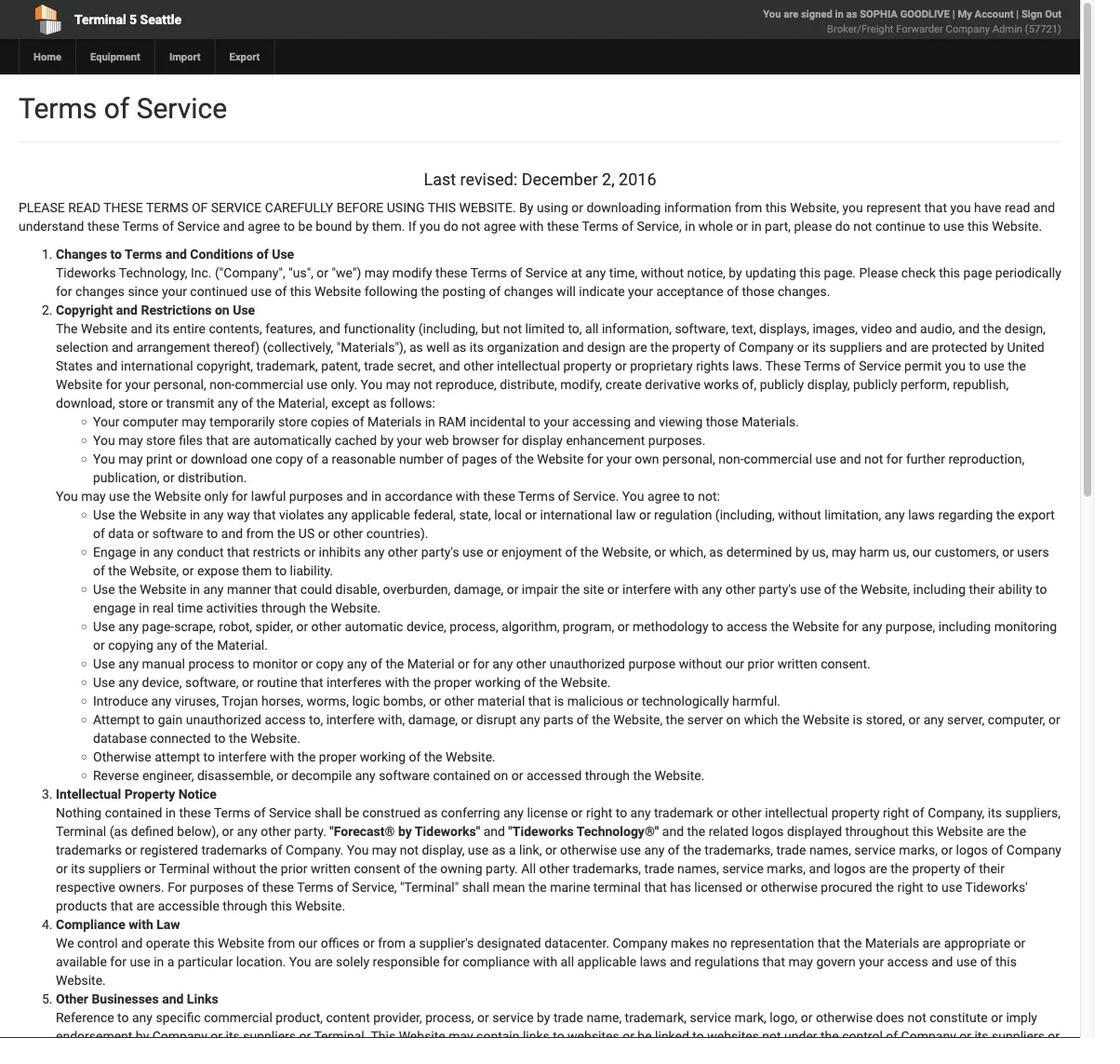 Task type: locate. For each thing, give the bounding box(es) containing it.
licensed
[[695, 879, 743, 895]]

suppliers inside and the related logos displayed throughout this website are the trademarks or registered                  trademarks of company.  you may not display, use as a link, or otherwise use any of the trademarks, trade names, service marks, or                  logos of company or its suppliers or terminal without the prior written consent of the owning party. all other trademarks, trade names,                  service marks, and logos are the property of their respective owners.  for purposes of these terms of service, "terminal" shall mean the                  marine terminal that has licensed or otherwise procured the right to use tideworks' products that are accessible through this website.
[[88, 861, 141, 876]]

0 vertical spatial logos
[[752, 823, 784, 839]]

do down this
[[444, 218, 459, 234]]

1 vertical spatial personal,
[[663, 451, 716, 466]]

our inside compliance with law we control and operate this website from our offices or from a supplier's designated datacenter. company makes no representation that                  the materials are appropriate or available for use in a particular location. you are solely responsible for compliance with all                  applicable laws and regulations that may govern your access and use of this website. other businesses and links reference to any specific commercial product, content provider, process, or service by trade name, trademark, service mark, logo, or                  otherwise does not constitute or imply endorsement by company or its suppliers or terminal. this website may contain links to websites                  or be linked to websites not under the control of company or its suppliers o
[[299, 935, 318, 950]]

2 vertical spatial store
[[146, 432, 176, 448]]

by up 'links'
[[537, 1010, 551, 1025]]

home
[[34, 51, 61, 63]]

be
[[298, 218, 313, 234], [345, 805, 359, 820], [638, 1028, 652, 1038]]

2 horizontal spatial on
[[727, 712, 741, 727]]

laws left regulations at right bottom
[[640, 954, 667, 969]]

1 vertical spatial interfere
[[327, 712, 375, 727]]

working up material
[[475, 674, 521, 690]]

under
[[785, 1028, 818, 1038]]

1 horizontal spatial |
[[1017, 8, 1020, 20]]

website down publication,
[[140, 507, 187, 522]]

trademarks
[[56, 842, 122, 857], [202, 842, 268, 857]]

including down customers,
[[914, 581, 966, 597]]

1 horizontal spatial intellectual
[[766, 805, 829, 820]]

1 vertical spatial process,
[[426, 1010, 474, 1025]]

1 horizontal spatial purposes
[[289, 488, 343, 504]]

interfere
[[623, 581, 671, 597], [327, 712, 375, 727], [218, 749, 267, 764]]

0 horizontal spatial applicable
[[351, 507, 411, 522]]

applicable up countries).
[[351, 507, 411, 522]]

1 horizontal spatial written
[[778, 656, 818, 671]]

prior inside and the related logos displayed throughout this website are the trademarks or registered                  trademarks of company.  you may not display, use as a link, or otherwise use any of the trademarks, trade names, service marks, or                  logos of company or its suppliers or terminal without the prior written consent of the owning party. all other trademarks, trade names,                  service marks, and logos are the property of their respective owners.  for purposes of these terms of service, "terminal" shall mean the                  marine terminal that has licensed or otherwise procured the right to use tideworks' products that are accessible through this website.
[[281, 861, 308, 876]]

1 vertical spatial through
[[585, 768, 630, 783]]

shall inside and the related logos displayed throughout this website are the trademarks or registered                  trademarks of company.  you may not display, use as a link, or otherwise use any of the trademarks, trade names, service marks, or                  logos of company or its suppliers or terminal without the prior written consent of the owning party. all other trademarks, trade names,                  service marks, and logos are the property of their respective owners.  for purposes of these terms of service, "terminal" shall mean the                  marine terminal that has licensed or otherwise procured the right to use tideworks' products that are accessible through this website.
[[462, 879, 490, 895]]

(57721)
[[1026, 23, 1062, 35]]

1 horizontal spatial proper
[[434, 674, 472, 690]]

purposes inside changes to terms and conditions of use tideworks technology, inc. ("company", "us", or "we") may modify these terms of service at any time, without notice, by updating                  this page. please check this page periodically for changes since your continued use of this website following the posting of                  changes will indicate your acceptance of those changes. copyright and restrictions on use the website and its entire contents, features, and functionality (including, but not limited to, all information, software, text,                  displays, images, video and audio, and the design, selection and arrangement thereof) (collectively, "materials"), as well as its                  organization and design are the property of company or its suppliers and are protected by united states and international copyright,                  trademark, patent, trade secret, and other intellectual property or proprietary rights laws.  these terms of service permit you to                  use the website for your personal, non-commercial use only. you may not reproduce, distribute, modify, create derivative works of,                  publicly display, publicly perform, republish, download, store or transmit any of the material, except as follows: your computer may temporarily store copies of materials in ram incidental to your accessing and viewing those materials. you may store files that are automatically cached by your web browser for display enhancement purposes. you may print or download one copy of a reasonable number of pages of the website for your own personal, non-commercial use and                          not for further reproduction, publication, or distribution. you may use the website only for lawful purposes and in accordance with these terms of service. you agree to not: use the website in any way that violates any applicable federal, state, local or international law or regulation (including,                          without limitation, any laws regarding the export of data or software to and from the us or other countries). engage in any conduct that restricts or inhibits any other party's use or enjoyment of the website, or which, as determined                          by us, may harm us, our customers, or users of the website, or expose them to liability. use the website in any manner that could disable, overburden, damage, or impair the site or interfere with any other party's                          use of the website, including their ability to engage in real time activities through the website. use any page-scrape, robot, spider, or other automatic device, process, algorithm, program, or methodology to access the                          website for any purpose, including monitoring or copying any of the material. use any manual process to monitor or copy any of the material or for any other unauthorized purpose without our prior written consent. use any device, software, or routine that interferes with the proper working of the website. introduce any viruses, trojan horses, worms, logic bombs, or other material that is malicious or technologically harmful. attempt to gain unauthorized access to, interfere with, damage, or disrupt any parts of the website, the server on which the                          website is stored, or any server, computer, or database connected to the website. otherwise attempt to interfere with the proper working of the website. reverse engineer, disassemble, or decompile any software contained on or accessed through the website.
[[289, 488, 343, 504]]

0 vertical spatial purposes
[[289, 488, 343, 504]]

routine
[[257, 674, 298, 690]]

for up consent.
[[843, 619, 859, 634]]

use up contents,
[[233, 302, 255, 317]]

0 vertical spatial copy
[[276, 451, 303, 466]]

and up the protected
[[959, 321, 981, 336]]

you inside and the related logos displayed throughout this website are the trademarks or registered                  trademarks of company.  you may not display, use as a link, or otherwise use any of the trademarks, trade names, service marks, or                  logos of company or its suppliers or terminal without the prior written consent of the owning party. all other trademarks, trade names,                  service marks, and logos are the property of their respective owners.  for purposes of these terms of service, "terminal" shall mean the                  marine terminal that has licensed or otherwise procured the right to use tideworks' products that are accessible through this website.
[[347, 842, 369, 857]]

could
[[301, 581, 333, 597]]

display, down images,
[[808, 376, 851, 392]]

may up following
[[365, 265, 389, 280]]

2 trademarks from the left
[[202, 842, 268, 857]]

other inside and the related logos displayed throughout this website are the trademarks or registered                  trademarks of company.  you may not display, use as a link, or otherwise use any of the trademarks, trade names, service marks, or                  logos of company or its suppliers or terminal without the prior written consent of the owning party. all other trademarks, trade names,                  service marks, and logos are the property of their respective owners.  for purposes of these terms of service, "terminal" shall mean the                  marine terminal that has licensed or otherwise procured the right to use tideworks' products that are accessible through this website.
[[540, 861, 570, 876]]

website, inside please read these terms of service carefully before using this website. by using or downloading information from this website,              you represent that you have read and understand these terms of service and agree to be bound by them. if you do not agree with these              terms of service, in whole or in part, please do not continue to use this website.
[[791, 200, 840, 215]]

by down construed
[[398, 823, 412, 839]]

2 vertical spatial commercial
[[204, 1010, 273, 1025]]

party.
[[294, 823, 327, 839], [486, 861, 518, 876]]

working
[[475, 674, 521, 690], [360, 749, 406, 764]]

terms down home
[[19, 92, 97, 125]]

0 vertical spatial applicable
[[351, 507, 411, 522]]

including
[[914, 581, 966, 597], [939, 619, 992, 634]]

0 horizontal spatial logos
[[752, 823, 784, 839]]

as inside and the related logos displayed throughout this website are the trademarks or registered                  trademarks of company.  you may not display, use as a link, or otherwise use any of the trademarks, trade names, service marks, or                  logos of company or its suppliers or terminal without the prior written consent of the owning party. all other trademarks, trade names,                  service marks, and logos are the property of their respective owners.  for purposes of these terms of service, "terminal" shall mean the                  marine terminal that has licensed or otherwise procured the right to use tideworks' products that are accessible through this website.
[[492, 842, 506, 857]]

0 horizontal spatial device,
[[142, 674, 182, 690]]

applicable inside compliance with law we control and operate this website from our offices or from a supplier's designated datacenter. company makes no representation that                  the materials are appropriate or available for use in a particular location. you are solely responsible for compliance with all                  applicable laws and regulations that may govern your access and use of this website. other businesses and links reference to any specific commercial product, content provider, process, or service by trade name, trademark, service mark, logo, or                  otherwise does not constitute or imply endorsement by company or its suppliers or terminal. this website may contain links to websites                  or be linked to websites not under the control of company or its suppliers o
[[578, 954, 637, 969]]

material
[[478, 693, 525, 708]]

0 horizontal spatial publicly
[[760, 376, 805, 392]]

other down could
[[312, 619, 342, 634]]

process
[[188, 656, 235, 671]]

0 horizontal spatial purposes
[[190, 879, 244, 895]]

written left consent.
[[778, 656, 818, 671]]

2 vertical spatial be
[[638, 1028, 652, 1038]]

| left sign at the top right of page
[[1017, 8, 1020, 20]]

inc.
[[191, 265, 212, 280]]

0 vertical spatial device,
[[407, 619, 447, 634]]

use down "forecast® by tideworks" and "tideworks technology®"
[[468, 842, 489, 857]]

1 horizontal spatial party's
[[759, 581, 797, 597]]

1 vertical spatial names,
[[678, 861, 720, 876]]

0 horizontal spatial marks,
[[768, 861, 806, 876]]

may left harm
[[832, 544, 857, 559]]

works
[[704, 376, 739, 392]]

its
[[156, 321, 170, 336], [470, 339, 484, 355], [813, 339, 827, 355], [989, 805, 1003, 820], [71, 861, 85, 876], [226, 1028, 240, 1038], [975, 1028, 989, 1038]]

1 horizontal spatial laws
[[909, 507, 936, 522]]

1 horizontal spatial materials
[[866, 935, 920, 950]]

1 horizontal spatial software
[[379, 768, 430, 783]]

you left have
[[951, 200, 972, 215]]

1 vertical spatial our
[[726, 656, 745, 671]]

personal, down purposes.
[[663, 451, 716, 466]]

1 horizontal spatial to,
[[568, 321, 582, 336]]

without inside and the related logos displayed throughout this website are the trademarks or registered                  trademarks of company.  you may not display, use as a link, or otherwise use any of the trademarks, trade names, service marks, or                  logos of company or its suppliers or terminal without the prior written consent of the owning party. all other trademarks, trade names,                  service marks, and logos are the property of their respective owners.  for purposes of these terms of service, "terminal" shall mean the                  marine terminal that has licensed or otherwise procured the right to use tideworks' products that are accessible through this website.
[[213, 861, 256, 876]]

terms of service
[[19, 92, 227, 125]]

check
[[902, 265, 936, 280]]

any down technology®"
[[645, 842, 665, 857]]

trade
[[364, 358, 394, 373], [777, 842, 807, 857], [645, 861, 675, 876], [554, 1010, 584, 1025]]

commercial up material,
[[235, 376, 304, 392]]

are down offices
[[315, 954, 333, 969]]

1 horizontal spatial trademarks,
[[705, 842, 774, 857]]

right up throughout
[[884, 805, 910, 820]]

and down service
[[223, 218, 245, 234]]

or right site
[[608, 581, 620, 597]]

use up limitation,
[[816, 451, 837, 466]]

1 vertical spatial terminal
[[56, 823, 106, 839]]

be inside compliance with law we control and operate this website from our offices or from a supplier's designated datacenter. company makes no representation that                  the materials are appropriate or available for use in a particular location. you are solely responsible for compliance with all                  applicable laws and regulations that may govern your access and use of this website. other businesses and links reference to any specific commercial product, content provider, process, or service by trade name, trademark, service mark, logo, or                  otherwise does not constitute or imply endorsement by company or its suppliers or terminal. this website may contain links to websites                  or be linked to websites not under the control of company or its suppliers o
[[638, 1028, 652, 1038]]

all up design
[[586, 321, 599, 336]]

1 vertical spatial party.
[[486, 861, 518, 876]]

my
[[958, 8, 973, 20]]

1 vertical spatial commercial
[[744, 451, 813, 466]]

0 horizontal spatial non-
[[210, 376, 235, 392]]

written inside changes to terms and conditions of use tideworks technology, inc. ("company", "us", or "we") may modify these terms of service at any time, without notice, by updating                  this page. please check this page periodically for changes since your continued use of this website following the posting of                  changes will indicate your acceptance of those changes. copyright and restrictions on use the website and its entire contents, features, and functionality (including, but not limited to, all information, software, text,                  displays, images, video and audio, and the design, selection and arrangement thereof) (collectively, "materials"), as well as its                  organization and design are the property of company or its suppliers and are protected by united states and international copyright,                  trademark, patent, trade secret, and other intellectual property or proprietary rights laws.  these terms of service permit you to                  use the website for your personal, non-commercial use only. you may not reproduce, distribute, modify, create derivative works of,                  publicly display, publicly perform, republish, download, store or transmit any of the material, except as follows: your computer may temporarily store copies of materials in ram incidental to your accessing and viewing those materials. you may store files that are automatically cached by your web browser for display enhancement purposes. you may print or download one copy of a reasonable number of pages of the website for your own personal, non-commercial use and                          not for further reproduction, publication, or distribution. you may use the website only for lawful purposes and in accordance with these terms of service. you agree to not: use the website in any way that violates any applicable federal, state, local or international law or regulation (including,                          without limitation, any laws regarding the export of data or software to and from the us or other countries). engage in any conduct that restricts or inhibits any other party's use or enjoyment of the website, or which, as determined                          by us, may harm us, our customers, or users of the website, or expose them to liability. use the website in any manner that could disable, overburden, damage, or impair the site or interfere with any other party's                          use of the website, including their ability to engage in real time activities through the website. use any page-scrape, robot, spider, or other automatic device, process, algorithm, program, or methodology to access the                          website for any purpose, including monitoring or copying any of the material. use any manual process to monitor or copy any of the material or for any other unauthorized purpose without our prior written consent. use any device, software, or routine that interferes with the proper working of the website. introduce any viruses, trojan horses, worms, logic bombs, or other material that is malicious or technologically harmful. attempt to gain unauthorized access to, interfere with, damage, or disrupt any parts of the website, the server on which the                          website is stored, or any server, computer, or database connected to the website. otherwise attempt to interfere with the proper working of the website. reverse engineer, disassemble, or decompile any software contained on or accessed through the website.
[[778, 656, 818, 671]]

0 horizontal spatial trademarks,
[[573, 861, 642, 876]]

perform,
[[901, 376, 950, 392]]

party's down determined
[[759, 581, 797, 597]]

1 horizontal spatial (including,
[[716, 507, 775, 522]]

1 horizontal spatial shall
[[462, 879, 490, 895]]

0 vertical spatial proper
[[434, 674, 472, 690]]

businesses
[[92, 991, 159, 1006]]

modify,
[[561, 376, 603, 392]]

personal, up transmit
[[154, 376, 206, 392]]

1 horizontal spatial display,
[[808, 376, 851, 392]]

malicious
[[568, 693, 624, 708]]

not right does at the bottom right of the page
[[908, 1010, 927, 1025]]

terminal inside 'intellectual property notice nothing contained in these terms of service shall be construed as conferring any license or right to any trademark or other intellectual                  property right of company, its suppliers, terminal (as defined below), or any other party.'
[[56, 823, 106, 839]]

are down owners.
[[136, 898, 155, 913]]

its up arrangement
[[156, 321, 170, 336]]

or left impair
[[507, 581, 519, 597]]

if
[[409, 218, 417, 234]]

1 websites from the left
[[568, 1028, 620, 1038]]

without
[[641, 265, 685, 280], [779, 507, 822, 522], [679, 656, 723, 671], [213, 861, 256, 876]]

by
[[520, 200, 534, 215]]

service, inside and the related logos displayed throughout this website are the trademarks or registered                  trademarks of company.  you may not display, use as a link, or otherwise use any of the trademarks, trade names, service marks, or                  logos of company or its suppliers or terminal without the prior written consent of the owning party. all other trademarks, trade names,                  service marks, and logos are the property of their respective owners.  for purposes of these terms of service, "terminal" shall mean the                  marine terminal that has licensed or otherwise procured the right to use tideworks' products that are accessible through this website.
[[352, 879, 397, 895]]

procured
[[822, 879, 873, 895]]

your
[[162, 283, 187, 299], [629, 283, 654, 299], [125, 376, 150, 392], [544, 414, 569, 429], [397, 432, 422, 448], [607, 451, 632, 466], [860, 954, 885, 969]]

or up the liability.
[[304, 544, 316, 559]]

display
[[522, 432, 563, 448]]

party's down federal,
[[421, 544, 460, 559]]

1 horizontal spatial international
[[541, 507, 613, 522]]

further
[[907, 451, 946, 466]]

website. up trademark
[[655, 768, 705, 783]]

as right except
[[373, 395, 387, 410]]

with left law
[[129, 916, 153, 932]]

and up 'specific'
[[162, 991, 184, 1006]]

not:
[[698, 488, 721, 504]]

its inside 'intellectual property notice nothing contained in these terms of service shall be construed as conferring any license or right to any trademark or other intellectual                  property right of company, its suppliers, terminal (as defined below), or any other party.'
[[989, 805, 1003, 820]]

process, inside changes to terms and conditions of use tideworks technology, inc. ("company", "us", or "we") may modify these terms of service at any time, without notice, by updating                  this page. please check this page periodically for changes since your continued use of this website following the posting of                  changes will indicate your acceptance of those changes. copyright and restrictions on use the website and its entire contents, features, and functionality (including, but not limited to, all information, software, text,                  displays, images, video and audio, and the design, selection and arrangement thereof) (collectively, "materials"), as well as its                  organization and design are the property of company or its suppliers and are protected by united states and international copyright,                  trademark, patent, trade secret, and other intellectual property or proprietary rights laws.  these terms of service permit you to                  use the website for your personal, non-commercial use only. you may not reproduce, distribute, modify, create derivative works of,                  publicly display, publicly perform, republish, download, store or transmit any of the material, except as follows: your computer may temporarily store copies of materials in ram incidental to your accessing and viewing those materials. you may store files that are automatically cached by your web browser for display enhancement purposes. you may print or download one copy of a reasonable number of pages of the website for your own personal, non-commercial use and                          not for further reproduction, publication, or distribution. you may use the website only for lawful purposes and in accordance with these terms of service. you agree to not: use the website in any way that violates any applicable federal, state, local or international law or regulation (including,                          without limitation, any laws regarding the export of data or software to and from the us or other countries). engage in any conduct that restricts or inhibits any other party's use or enjoyment of the website, or which, as determined                          by us, may harm us, our customers, or users of the website, or expose them to liability. use the website in any manner that could disable, overburden, damage, or impair the site or interfere with any other party's                          use of the website, including their ability to engage in real time activities through the website. use any page-scrape, robot, spider, or other automatic device, process, algorithm, program, or methodology to access the                          website for any purpose, including monitoring or copying any of the material. use any manual process to monitor or copy any of the material or for any other unauthorized purpose without our prior written consent. use any device, software, or routine that interferes with the proper working of the website. introduce any viruses, trojan horses, worms, logic bombs, or other material that is malicious or technologically harmful. attempt to gain unauthorized access to, interfere with, damage, or disrupt any parts of the website, the server on which the                          website is stored, or any server, computer, or database connected to the website. otherwise attempt to interfere with the proper working of the website. reverse engineer, disassemble, or decompile any software contained on or accessed through the website.
[[450, 619, 499, 634]]

interfere down "logic"
[[327, 712, 375, 727]]

license
[[527, 805, 568, 820]]

2 horizontal spatial interfere
[[623, 581, 671, 597]]

0 vertical spatial access
[[727, 619, 768, 634]]

website,
[[791, 200, 840, 215], [602, 544, 652, 559], [130, 563, 179, 578], [862, 581, 911, 597], [614, 712, 663, 727]]

trademarks, down related
[[705, 842, 774, 857]]

to up republish,
[[970, 358, 981, 373]]

written inside and the related logos displayed throughout this website are the trademarks or registered                  trademarks of company.  you may not display, use as a link, or otherwise use any of the trademarks, trade names, service marks, or                  logos of company or its suppliers or terminal without the prior written consent of the owning party. all other trademarks, trade names,                  service marks, and logos are the property of their respective owners.  for purposes of these terms of service, "terminal" shall mean the                  marine terminal that has licensed or otherwise procured the right to use tideworks' products that are accessible through this website.
[[311, 861, 351, 876]]

please
[[860, 265, 899, 280]]

a down automatically
[[322, 451, 329, 466]]

0 horizontal spatial unauthorized
[[186, 712, 262, 727]]

suppliers
[[830, 339, 883, 355], [88, 861, 141, 876], [243, 1028, 296, 1038], [993, 1028, 1046, 1038]]

other up the marine
[[540, 861, 570, 876]]

commercial down materials.
[[744, 451, 813, 466]]

software up construed
[[379, 768, 430, 783]]

use down ("company",
[[251, 283, 272, 299]]

0 horizontal spatial party.
[[294, 823, 327, 839]]

2 do from the left
[[836, 218, 851, 234]]

process, inside compliance with law we control and operate this website from our offices or from a supplier's designated datacenter. company makes no representation that                  the materials are appropriate or available for use in a particular location. you are solely responsible for compliance with all                  applicable laws and regulations that may govern your access and use of this website. other businesses and links reference to any specific commercial product, content provider, process, or service by trade name, trademark, service mark, logo, or                  otherwise does not constitute or imply endorsement by company or its suppliers or terminal. this website may contain links to websites                  or be linked to websites not under the control of company or its suppliers o
[[426, 1010, 474, 1025]]

company inside and the related logos displayed throughout this website are the trademarks or registered                  trademarks of company.  you may not display, use as a link, or otherwise use any of the trademarks, trade names, service marks, or                  logos of company or its suppliers or terminal without the prior written consent of the owning party. all other trademarks, trade names,                  service marks, and logos are the property of their respective owners.  for purposes of these terms of service, "terminal" shall mean the                  marine terminal that has licensed or otherwise procured the right to use tideworks' products that are accessible through this website.
[[1007, 842, 1062, 857]]

laws inside changes to terms and conditions of use tideworks technology, inc. ("company", "us", or "we") may modify these terms of service at any time, without notice, by updating                  this page. please check this page periodically for changes since your continued use of this website following the posting of                  changes will indicate your acceptance of those changes. copyright and restrictions on use the website and its entire contents, features, and functionality (including, but not limited to, all information, software, text,                  displays, images, video and audio, and the design, selection and arrangement thereof) (collectively, "materials"), as well as its                  organization and design are the property of company or its suppliers and are protected by united states and international copyright,                  trademark, patent, trade secret, and other intellectual property or proprietary rights laws.  these terms of service permit you to                  use the website for your personal, non-commercial use only. you may not reproduce, distribute, modify, create derivative works of,                  publicly display, publicly perform, republish, download, store or transmit any of the material, except as follows: your computer may temporarily store copies of materials in ram incidental to your accessing and viewing those materials. you may store files that are automatically cached by your web browser for display enhancement purposes. you may print or download one copy of a reasonable number of pages of the website for your own personal, non-commercial use and                          not for further reproduction, publication, or distribution. you may use the website only for lawful purposes and in accordance with these terms of service. you agree to not: use the website in any way that violates any applicable federal, state, local or international law or regulation (including,                          without limitation, any laws regarding the export of data or software to and from the us or other countries). engage in any conduct that restricts or inhibits any other party's use or enjoyment of the website, or which, as determined                          by us, may harm us, our customers, or users of the website, or expose them to liability. use the website in any manner that could disable, overburden, damage, or impair the site or interfere with any other party's                          use of the website, including their ability to engage in real time activities through the website. use any page-scrape, robot, spider, or other automatic device, process, algorithm, program, or methodology to access the                          website for any purpose, including monitoring or copying any of the material. use any manual process to monitor or copy any of the material or for any other unauthorized purpose without our prior written consent. use any device, software, or routine that interferes with the proper working of the website. introduce any viruses, trojan horses, worms, logic bombs, or other material that is malicious or technologically harmful. attempt to gain unauthorized access to, interfere with, damage, or disrupt any parts of the website, the server on which the                          website is stored, or any server, computer, or database connected to the website. otherwise attempt to interfere with the proper working of the website. reverse engineer, disassemble, or decompile any software contained on or accessed through the website.
[[909, 507, 936, 522]]

company inside changes to terms and conditions of use tideworks technology, inc. ("company", "us", or "we") may modify these terms of service at any time, without notice, by updating                  this page. please check this page periodically for changes since your continued use of this website following the posting of                  changes will indicate your acceptance of those changes. copyright and restrictions on use the website and its entire contents, features, and functionality (including, but not limited to, all information, software, text,                  displays, images, video and audio, and the design, selection and arrangement thereof) (collectively, "materials"), as well as its                  organization and design are the property of company or its suppliers and are protected by united states and international copyright,                  trademark, patent, trade secret, and other intellectual property or proprietary rights laws.  these terms of service permit you to                  use the website for your personal, non-commercial use only. you may not reproduce, distribute, modify, create derivative works of,                  publicly display, publicly perform, republish, download, store or transmit any of the material, except as follows: your computer may temporarily store copies of materials in ram incidental to your accessing and viewing those materials. you may store files that are automatically cached by your web browser for display enhancement purposes. you may print or download one copy of a reasonable number of pages of the website for your own personal, non-commercial use and                          not for further reproduction, publication, or distribution. you may use the website only for lawful purposes and in accordance with these terms of service. you agree to not: use the website in any way that violates any applicable federal, state, local or international law or regulation (including,                          without limitation, any laws regarding the export of data or software to and from the us or other countries). engage in any conduct that restricts or inhibits any other party's use or enjoyment of the website, or which, as determined                          by us, may harm us, our customers, or users of the website, or expose them to liability. use the website in any manner that could disable, overburden, damage, or impair the site or interfere with any other party's                          use of the website, including their ability to engage in real time activities through the website. use any page-scrape, robot, spider, or other automatic device, process, algorithm, program, or methodology to access the                          website for any purpose, including monitoring or copying any of the material. use any manual process to monitor or copy any of the material or for any other unauthorized purpose without our prior written consent. use any device, software, or routine that interferes with the proper working of the website. introduce any viruses, trojan horses, worms, logic bombs, or other material that is malicious or technologically harmful. attempt to gain unauthorized access to, interfere with, damage, or disrupt any parts of the website, the server on which the                          website is stored, or any server, computer, or database connected to the website. otherwise attempt to interfere with the proper working of the website. reverse engineer, disassemble, or decompile any software contained on or accessed through the website.
[[739, 339, 794, 355]]

0 vertical spatial to,
[[568, 321, 582, 336]]

(collectively,
[[263, 339, 334, 355]]

1 vertical spatial display,
[[422, 842, 465, 857]]

design,
[[1005, 321, 1047, 336]]

0 horizontal spatial control
[[77, 935, 118, 950]]

company down 'suppliers,'
[[1007, 842, 1062, 857]]

images,
[[813, 321, 858, 336]]

its up respective
[[71, 861, 85, 876]]

2 vertical spatial our
[[299, 935, 318, 950]]

contained inside 'intellectual property notice nothing contained in these terms of service shall be construed as conferring any license or right to any trademark or other intellectual                  property right of company, its suppliers, terminal (as defined below), or any other party.'
[[105, 805, 162, 820]]

1 changes from the left
[[75, 283, 125, 299]]

logos down company,
[[957, 842, 989, 857]]

not inside and the related logos displayed throughout this website are the trademarks or registered                  trademarks of company.  you may not display, use as a link, or otherwise use any of the trademarks, trade names, service marks, or                  logos of company or its suppliers or terminal without the prior written consent of the owning party. all other trademarks, trade names,                  service marks, and logos are the property of their respective owners.  for purposes of these terms of service, "terminal" shall mean the                  marine terminal that has licensed or otherwise procured the right to use tideworks' products that are accessible through this website.
[[400, 842, 419, 857]]

agree down website.
[[484, 218, 517, 234]]

0 horizontal spatial service,
[[352, 879, 397, 895]]

0 vertical spatial all
[[586, 321, 599, 336]]

websites down name,
[[568, 1028, 620, 1038]]

service up will
[[526, 265, 568, 280]]

website left only
[[155, 488, 201, 504]]

right inside and the related logos displayed throughout this website are the trademarks or registered                  trademarks of company.  you may not display, use as a link, or otherwise use any of the trademarks, trade names, service marks, or                  logos of company or its suppliers or terminal without the prior written consent of the owning party. all other trademarks, trade names,                  service marks, and logos are the property of their respective owners.  for purposes of these terms of service, "terminal" shall mean the                  marine terminal that has licensed or otherwise procured the right to use tideworks' products that are accessible through this website.
[[898, 879, 924, 895]]

1 horizontal spatial us,
[[893, 544, 910, 559]]

and down appropriate
[[932, 954, 954, 969]]

terminal
[[74, 12, 126, 27], [56, 823, 106, 839], [159, 861, 210, 876]]

0 horizontal spatial interfere
[[218, 749, 267, 764]]

service, down consent
[[352, 879, 397, 895]]

1 vertical spatial non-
[[719, 451, 744, 466]]

to right 'links'
[[553, 1028, 565, 1038]]

0 vertical spatial control
[[77, 935, 118, 950]]

contained inside changes to terms and conditions of use tideworks technology, inc. ("company", "us", or "we") may modify these terms of service at any time, without notice, by updating                  this page. please check this page periodically for changes since your continued use of this website following the posting of                  changes will indicate your acceptance of those changes. copyright and restrictions on use the website and its entire contents, features, and functionality (including, but not limited to, all information, software, text,                  displays, images, video and audio, and the design, selection and arrangement thereof) (collectively, "materials"), as well as its                  organization and design are the property of company or its suppliers and are protected by united states and international copyright,                  trademark, patent, trade secret, and other intellectual property or proprietary rights laws.  these terms of service permit you to                  use the website for your personal, non-commercial use only. you may not reproduce, distribute, modify, create derivative works of,                  publicly display, publicly perform, republish, download, store or transmit any of the material, except as follows: your computer may temporarily store copies of materials in ram incidental to your accessing and viewing those materials. you may store files that are automatically cached by your web browser for display enhancement purposes. you may print or download one copy of a reasonable number of pages of the website for your own personal, non-commercial use and                          not for further reproduction, publication, or distribution. you may use the website only for lawful purposes and in accordance with these terms of service. you agree to not: use the website in any way that violates any applicable federal, state, local or international law or regulation (including,                          without limitation, any laws regarding the export of data or software to and from the us or other countries). engage in any conduct that restricts or inhibits any other party's use or enjoyment of the website, or which, as determined                          by us, may harm us, our customers, or users of the website, or expose them to liability. use the website in any manner that could disable, overburden, damage, or impair the site or interfere with any other party's                          use of the website, including their ability to engage in real time activities through the website. use any page-scrape, robot, spider, or other automatic device, process, algorithm, program, or methodology to access the                          website for any purpose, including monitoring or copying any of the material. use any manual process to monitor or copy any of the material or for any other unauthorized purpose without our prior written consent. use any device, software, or routine that interferes with the proper working of the website. introduce any viruses, trojan horses, worms, logic bombs, or other material that is malicious or technologically harmful. attempt to gain unauthorized access to, interfere with, damage, or disrupt any parts of the website, the server on which the                          website is stored, or any server, computer, or database connected to the website. otherwise attempt to interfere with the proper working of the website. reverse engineer, disassemble, or decompile any software contained on or accessed through the website.
[[433, 768, 491, 783]]

or right spider, at bottom left
[[296, 619, 308, 634]]

and down reasonable
[[347, 488, 368, 504]]

with,
[[378, 712, 405, 727]]

1 vertical spatial prior
[[281, 861, 308, 876]]

all inside changes to terms and conditions of use tideworks technology, inc. ("company", "us", or "we") may modify these terms of service at any time, without notice, by updating                  this page. please check this page periodically for changes since your continued use of this website following the posting of                  changes will indicate your acceptance of those changes. copyright and restrictions on use the website and its entire contents, features, and functionality (including, but not limited to, all information, software, text,                  displays, images, video and audio, and the design, selection and arrangement thereof) (collectively, "materials"), as well as its                  organization and design are the property of company or its suppliers and are protected by united states and international copyright,                  trademark, patent, trade secret, and other intellectual property or proprietary rights laws.  these terms of service permit you to                  use the website for your personal, non-commercial use only. you may not reproduce, distribute, modify, create derivative works of,                  publicly display, publicly perform, republish, download, store or transmit any of the material, except as follows: your computer may temporarily store copies of materials in ram incidental to your accessing and viewing those materials. you may store files that are automatically cached by your web browser for display enhancement purposes. you may print or download one copy of a reasonable number of pages of the website for your own personal, non-commercial use and                          not for further reproduction, publication, or distribution. you may use the website only for lawful purposes and in accordance with these terms of service. you agree to not: use the website in any way that violates any applicable federal, state, local or international law or regulation (including,                          without limitation, any laws regarding the export of data or software to and from the us or other countries). engage in any conduct that restricts or inhibits any other party's use or enjoyment of the website, or which, as determined                          by us, may harm us, our customers, or users of the website, or expose them to liability. use the website in any manner that could disable, overburden, damage, or impair the site or interfere with any other party's                          use of the website, including their ability to engage in real time activities through the website. use any page-scrape, robot, spider, or other automatic device, process, algorithm, program, or methodology to access the                          website for any purpose, including monitoring or copying any of the material. use any manual process to monitor or copy any of the material or for any other unauthorized purpose without our prior written consent. use any device, software, or routine that interferes with the proper working of the website. introduce any viruses, trojan horses, worms, logic bombs, or other material that is malicious or technologically harmful. attempt to gain unauthorized access to, interfere with, damage, or disrupt any parts of the website, the server on which the                          website is stored, or any server, computer, or database connected to the website. otherwise attempt to interfere with the proper working of the website. reverse engineer, disassemble, or decompile any software contained on or accessed through the website.
[[586, 321, 599, 336]]

0 horizontal spatial all
[[561, 954, 575, 969]]

whole
[[699, 218, 734, 234]]

0 vertical spatial on
[[215, 302, 230, 317]]

regulation
[[655, 507, 713, 522]]

use inside please read these terms of service carefully before using this website. by using or downloading information from this website,              you represent that you have read and understand these terms of service and agree to be bound by them. if you do not agree with these              terms of service, in whole or in part, please do not continue to use this website.
[[944, 218, 965, 234]]

carefully
[[265, 200, 334, 215]]

that down representation
[[763, 954, 786, 969]]

and the related logos displayed throughout this website are the trademarks or registered                  trademarks of company.  you may not display, use as a link, or otherwise use any of the trademarks, trade names, service marks, or                  logos of company or its suppliers or terminal without the prior written consent of the owning party. all other trademarks, trade names,                  service marks, and logos are the property of their respective owners.  for purposes of these terms of service, "terminal" shall mean the                  marine terminal that has licensed or otherwise procured the right to use tideworks' products that are accessible through this website.
[[56, 823, 1062, 913]]

display, inside changes to terms and conditions of use tideworks technology, inc. ("company", "us", or "we") may modify these terms of service at any time, without notice, by updating                  this page. please check this page periodically for changes since your continued use of this website following the posting of                  changes will indicate your acceptance of those changes. copyright and restrictions on use the website and its entire contents, features, and functionality (including, but not limited to, all information, software, text,                  displays, images, video and audio, and the design, selection and arrangement thereof) (collectively, "materials"), as well as its                  organization and design are the property of company or its suppliers and are protected by united states and international copyright,                  trademark, patent, trade secret, and other intellectual property or proprietary rights laws.  these terms of service permit you to                  use the website for your personal, non-commercial use only. you may not reproduce, distribute, modify, create derivative works of,                  publicly display, publicly perform, republish, download, store or transmit any of the material, except as follows: your computer may temporarily store copies of materials in ram incidental to your accessing and viewing those materials. you may store files that are automatically cached by your web browser for display enhancement purposes. you may print or download one copy of a reasonable number of pages of the website for your own personal, non-commercial use and                          not for further reproduction, publication, or distribution. you may use the website only for lawful purposes and in accordance with these terms of service. you agree to not: use the website in any way that violates any applicable federal, state, local or international law or regulation (including,                          without limitation, any laws regarding the export of data or software to and from the us or other countries). engage in any conduct that restricts or inhibits any other party's use or enjoyment of the website, or which, as determined                          by us, may harm us, our customers, or users of the website, or expose them to liability. use the website in any manner that could disable, overburden, damage, or impair the site or interfere with any other party's                          use of the website, including their ability to engage in real time activities through the website. use any page-scrape, robot, spider, or other automatic device, process, algorithm, program, or methodology to access the                          website for any purpose, including monitoring or copying any of the material. use any manual process to monitor or copy any of the material or for any other unauthorized purpose without our prior written consent. use any device, software, or routine that interferes with the proper working of the website. introduce any viruses, trojan horses, worms, logic bombs, or other material that is malicious or technologically harmful. attempt to gain unauthorized access to, interfere with, damage, or disrupt any parts of the website, the server on which the                          website is stored, or any server, computer, or database connected to the website. otherwise attempt to interfere with the proper working of the website. reverse engineer, disassemble, or decompile any software contained on or accessed through the website.
[[808, 376, 851, 392]]

terminal inside and the related logos displayed throughout this website are the trademarks or registered                  trademarks of company.  you may not display, use as a link, or otherwise use any of the trademarks, trade names, service marks, or                  logos of company or its suppliers or terminal without the prior written consent of the owning party. all other trademarks, trade names,                  service marks, and logos are the property of their respective owners.  for purposes of these terms of service, "terminal" shall mean the                  marine terminal that has licensed or otherwise procured the right to use tideworks' products that are accessible through this website.
[[159, 861, 210, 876]]

arrangement
[[137, 339, 210, 355]]

1 horizontal spatial prior
[[748, 656, 775, 671]]

trade inside changes to terms and conditions of use tideworks technology, inc. ("company", "us", or "we") may modify these terms of service at any time, without notice, by updating                  this page. please check this page periodically for changes since your continued use of this website following the posting of                  changes will indicate your acceptance of those changes. copyright and restrictions on use the website and its entire contents, features, and functionality (including, but not limited to, all information, software, text,                  displays, images, video and audio, and the design, selection and arrangement thereof) (collectively, "materials"), as well as its                  organization and design are the property of company or its suppliers and are protected by united states and international copyright,                  trademark, patent, trade secret, and other intellectual property or proprietary rights laws.  these terms of service permit you to                  use the website for your personal, non-commercial use only. you may not reproduce, distribute, modify, create derivative works of,                  publicly display, publicly perform, republish, download, store or transmit any of the material, except as follows: your computer may temporarily store copies of materials in ram incidental to your accessing and viewing those materials. you may store files that are automatically cached by your web browser for display enhancement purposes. you may print or download one copy of a reasonable number of pages of the website for your own personal, non-commercial use and                          not for further reproduction, publication, or distribution. you may use the website only for lawful purposes and in accordance with these terms of service. you agree to not: use the website in any way that violates any applicable federal, state, local or international law or regulation (including,                          without limitation, any laws regarding the export of data or software to and from the us or other countries). engage in any conduct that restricts or inhibits any other party's use or enjoyment of the website, or which, as determined                          by us, may harm us, our customers, or users of the website, or expose them to liability. use the website in any manner that could disable, overburden, damage, or impair the site or interfere with any other party's                          use of the website, including their ability to engage in real time activities through the website. use any page-scrape, robot, spider, or other automatic device, process, algorithm, program, or methodology to access the                          website for any purpose, including monitoring or copying any of the material. use any manual process to monitor or copy any of the material or for any other unauthorized purpose without our prior written consent. use any device, software, or routine that interferes with the proper working of the website. introduce any viruses, trojan horses, worms, logic bombs, or other material that is malicious or technologically harmful. attempt to gain unauthorized access to, interfere with, damage, or disrupt any parts of the website, the server on which the                          website is stored, or any server, computer, or database connected to the website. otherwise attempt to interfere with the proper working of the website. reverse engineer, disassemble, or decompile any software contained on or accessed through the website.
[[364, 358, 394, 373]]

publicly down these
[[760, 376, 805, 392]]

service,
[[637, 218, 682, 234], [352, 879, 397, 895]]

otherwise
[[561, 842, 617, 857], [761, 879, 818, 895], [817, 1010, 873, 1025]]

otherwise inside compliance with law we control and operate this website from our offices or from a supplier's designated datacenter. company makes no representation that                  the materials are appropriate or available for use in a particular location. you are solely responsible for compliance with all                  applicable laws and regulations that may govern your access and use of this website. other businesses and links reference to any specific commercial product, content provider, process, or service by trade name, trademark, service mark, logo, or                  otherwise does not constitute or imply endorsement by company or its suppliers or terminal. this website may contain links to websites                  or be linked to websites not under the control of company or its suppliers o
[[817, 1010, 873, 1025]]

terms inside 'intellectual property notice nothing contained in these terms of service shall be construed as conferring any license or right to any trademark or other intellectual                  property right of company, its suppliers, terminal (as defined below), or any other party.'
[[214, 805, 251, 820]]

1 vertical spatial trademark,
[[625, 1010, 687, 1025]]

home link
[[19, 39, 75, 74]]

prior
[[748, 656, 775, 671], [281, 861, 308, 876]]

be up "forecast®
[[345, 805, 359, 820]]

secret,
[[397, 358, 436, 373]]

process, right 'provider,'
[[426, 1010, 474, 1025]]

any down businesses
[[132, 1010, 153, 1025]]

owners.
[[119, 879, 165, 895]]

december
[[522, 169, 598, 189]]

2 publicly from the left
[[854, 376, 898, 392]]

for up download,
[[106, 376, 122, 392]]

account
[[975, 8, 1014, 20]]

laws
[[909, 507, 936, 522], [640, 954, 667, 969]]

endorsement
[[56, 1028, 133, 1038]]

1 horizontal spatial control
[[843, 1028, 883, 1038]]

0 horizontal spatial international
[[121, 358, 193, 373]]

damage,
[[454, 581, 504, 597], [408, 712, 458, 727]]

connected
[[150, 730, 211, 746]]

disassemble,
[[197, 768, 273, 783]]

or right link,
[[546, 842, 557, 857]]

0 horizontal spatial written
[[311, 861, 351, 876]]

may inside and the related logos displayed throughout this website are the trademarks or registered                  trademarks of company.  you may not display, use as a link, or otherwise use any of the trademarks, trade names, service marks, or                  logos of company or its suppliers or terminal without the prior written consent of the owning party. all other trademarks, trade names,                  service marks, and logos are the property of their respective owners.  for purposes of these terms of service, "terminal" shall mean the                  marine terminal that has licensed or otherwise procured the right to use tideworks' products that are accessible through this website.
[[372, 842, 397, 857]]

website up consent.
[[793, 619, 840, 634]]

organization
[[487, 339, 559, 355]]

these
[[766, 358, 802, 373]]

thereof)
[[214, 339, 260, 355]]

0 horizontal spatial changes
[[75, 283, 125, 299]]

web
[[425, 432, 449, 448]]

to down material.
[[238, 656, 249, 671]]

as down "forecast® by tideworks" and "tideworks technology®"
[[492, 842, 506, 857]]

2 horizontal spatial logos
[[957, 842, 989, 857]]

or up 'solely'
[[363, 935, 375, 950]]

shall
[[315, 805, 342, 820], [462, 879, 490, 895]]

website, down harm
[[862, 581, 911, 597]]

temporarily
[[210, 414, 275, 429]]

to, right limited
[[568, 321, 582, 336]]

you
[[843, 200, 864, 215], [951, 200, 972, 215], [420, 218, 441, 234], [946, 358, 967, 373]]

0 horizontal spatial display,
[[422, 842, 465, 857]]

0 horizontal spatial prior
[[281, 861, 308, 876]]

material.
[[217, 637, 268, 653]]

intellectual inside changes to terms and conditions of use tideworks technology, inc. ("company", "us", or "we") may modify these terms of service at any time, without notice, by updating                  this page. please check this page periodically for changes since your continued use of this website following the posting of                  changes will indicate your acceptance of those changes. copyright and restrictions on use the website and its entire contents, features, and functionality (including, but not limited to, all information, software, text,                  displays, images, video and audio, and the design, selection and arrangement thereof) (collectively, "materials"), as well as its                  organization and design are the property of company or its suppliers and are protected by united states and international copyright,                  trademark, patent, trade secret, and other intellectual property or proprietary rights laws.  these terms of service permit you to                  use the website for your personal, non-commercial use only. you may not reproduce, distribute, modify, create derivative works of,                  publicly display, publicly perform, republish, download, store or transmit any of the material, except as follows: your computer may temporarily store copies of materials in ram incidental to your accessing and viewing those materials. you may store files that are automatically cached by your web browser for display enhancement purposes. you may print or download one copy of a reasonable number of pages of the website for your own personal, non-commercial use and                          not for further reproduction, publication, or distribution. you may use the website only for lawful purposes and in accordance with these terms of service. you agree to not: use the website in any way that violates any applicable federal, state, local or international law or regulation (including,                          without limitation, any laws regarding the export of data or software to and from the us or other countries). engage in any conduct that restricts or inhibits any other party's use or enjoyment of the website, or which, as determined                          by us, may harm us, our customers, or users of the website, or expose them to liability. use the website in any manner that could disable, overburden, damage, or impair the site or interfere with any other party's                          use of the website, including their ability to engage in real time activities through the website. use any page-scrape, robot, spider, or other automatic device, process, algorithm, program, or methodology to access the                          website for any purpose, including monitoring or copying any of the material. use any manual process to monitor or copy any of the material or for any other unauthorized purpose without our prior written consent. use any device, software, or routine that interferes with the proper working of the website. introduce any viruses, trojan horses, worms, logic bombs, or other material that is malicious or technologically harmful. attempt to gain unauthorized access to, interfere with, damage, or disrupt any parts of the website, the server on which the                          website is stored, or any server, computer, or database connected to the website. otherwise attempt to interfere with the proper working of the website. reverse engineer, disassemble, or decompile any software contained on or accessed through the website.
[[497, 358, 561, 373]]

purposes up accessible
[[190, 879, 244, 895]]

party. up the 'mean' in the left bottom of the page
[[486, 861, 518, 876]]

use up republish,
[[985, 358, 1005, 373]]

0 horizontal spatial personal,
[[154, 376, 206, 392]]

0 horizontal spatial working
[[360, 749, 406, 764]]

as
[[847, 8, 858, 20], [410, 339, 423, 355], [453, 339, 467, 355], [373, 395, 387, 410], [710, 544, 724, 559], [424, 805, 438, 820], [492, 842, 506, 857]]

them.
[[372, 218, 405, 234]]

property inside and the related logos displayed throughout this website are the trademarks or registered                  trademarks of company.  you may not display, use as a link, or otherwise use any of the trademarks, trade names, service marks, or                  logos of company or its suppliers or terminal without the prior written consent of the owning party. all other trademarks, trade names,                  service marks, and logos are the property of their respective owners.  for purposes of these terms of service, "terminal" shall mean the                  marine terminal that has licensed or otherwise procured the right to use tideworks' products that are accessible through this website.
[[913, 861, 961, 876]]

store
[[118, 395, 148, 410], [278, 414, 308, 429], [146, 432, 176, 448]]

this
[[766, 200, 787, 215], [968, 218, 990, 234], [800, 265, 821, 280], [940, 265, 961, 280], [290, 283, 312, 299], [913, 823, 934, 839], [271, 898, 292, 913], [193, 935, 215, 950], [996, 954, 1018, 969]]

print
[[146, 451, 173, 466]]

spider,
[[256, 619, 293, 634]]

and down "since"
[[116, 302, 138, 317]]

purposes
[[289, 488, 343, 504], [190, 879, 244, 895]]

damage, left impair
[[454, 581, 504, 597]]

in inside you are signed in as sophia goodlive | my account | sign out broker/freight forwarder company admin (57721)
[[836, 8, 844, 20]]

or left enjoyment
[[487, 544, 499, 559]]

0 vertical spatial terminal
[[74, 12, 126, 27]]

0 vertical spatial personal,
[[154, 376, 206, 392]]

respective
[[56, 879, 115, 895]]

purpose
[[629, 656, 676, 671]]

0 horizontal spatial trademarks
[[56, 842, 122, 857]]

or right law
[[640, 507, 651, 522]]

party. inside and the related logos displayed throughout this website are the trademarks or registered                  trademarks of company.  you may not display, use as a link, or otherwise use any of the trademarks, trade names, service marks, or                  logos of company or its suppliers or terminal without the prior written consent of the owning party. all other trademarks, trade names,                  service marks, and logos are the property of their respective owners.  for purposes of these terms of service, "terminal" shall mean the                  marine terminal that has licensed or otherwise procured the right to use tideworks' products that are accessible through this website.
[[486, 861, 518, 876]]

notice
[[179, 786, 217, 801]]

1 | from the left
[[953, 8, 956, 20]]

0 vertical spatial display,
[[808, 376, 851, 392]]

0 vertical spatial software
[[152, 525, 203, 541]]

0 horizontal spatial shall
[[315, 805, 342, 820]]

in left part,
[[752, 218, 762, 234]]

other left material
[[445, 693, 475, 708]]

materials inside compliance with law we control and operate this website from our offices or from a supplier's designated datacenter. company makes no representation that                  the materials are appropriate or available for use in a particular location. you are solely responsible for compliance with all                  applicable laws and regulations that may govern your access and use of this website. other businesses and links reference to any specific commercial product, content provider, process, or service by trade name, trademark, service mark, logo, or                  otherwise does not constitute or imply endorsement by company or its suppliers or terminal. this website may contain links to websites                  or be linked to websites not under the control of company or its suppliers o
[[866, 935, 920, 950]]

trademark, up linked
[[625, 1010, 687, 1025]]

changes
[[56, 246, 107, 261]]

use down copying
[[93, 656, 115, 671]]

viewing
[[659, 414, 703, 429]]

2 horizontal spatial agree
[[648, 488, 680, 504]]

bound
[[316, 218, 352, 234]]

0 horizontal spatial trademark,
[[256, 358, 318, 373]]

service down of
[[177, 218, 220, 234]]

process,
[[450, 619, 499, 634], [426, 1010, 474, 1025]]

for up way
[[232, 488, 248, 504]]

right
[[587, 805, 613, 820], [884, 805, 910, 820], [898, 879, 924, 895]]

2 horizontal spatial access
[[888, 954, 929, 969]]

device, up material at the bottom left of the page
[[407, 619, 447, 634]]

other up company.
[[261, 823, 291, 839]]



Task type: vqa. For each thing, say whether or not it's contained in the screenshot.
product,
yes



Task type: describe. For each thing, give the bounding box(es) containing it.
these inside 'intellectual property notice nothing contained in these terms of service shall be construed as conferring any license or right to any trademark or other intellectual                  property right of company, its suppliers, terminal (as defined below), or any other party.'
[[179, 805, 211, 820]]

all inside compliance with law we control and operate this website from our offices or from a supplier's designated datacenter. company makes no representation that                  the materials are appropriate or available for use in a particular location. you are solely responsible for compliance with all                  applicable laws and regulations that may govern your access and use of this website. other businesses and links reference to any specific commercial product, content provider, process, or service by trade name, trademark, service mark, logo, or                  otherwise does not constitute or imply endorsement by company or its suppliers or terminal. this website may contain links to websites                  or be linked to websites not under the control of company or its suppliers o
[[561, 954, 575, 969]]

any up introduce
[[118, 674, 139, 690]]

protected
[[933, 339, 988, 355]]

regulations
[[695, 954, 760, 969]]

terminal 5 seattle link
[[19, 0, 437, 39]]

applicable inside changes to terms and conditions of use tideworks technology, inc. ("company", "us", or "we") may modify these terms of service at any time, without notice, by updating                  this page. please check this page periodically for changes since your continued use of this website following the posting of                  changes will indicate your acceptance of those changes. copyright and restrictions on use the website and its entire contents, features, and functionality (including, but not limited to, all information, software, text,                  displays, images, video and audio, and the design, selection and arrangement thereof) (collectively, "materials"), as well as its                  organization and design are the property of company or its suppliers and are protected by united states and international copyright,                  trademark, patent, trade secret, and other intellectual property or proprietary rights laws.  these terms of service permit you to                  use the website for your personal, non-commercial use only. you may not reproduce, distribute, modify, create derivative works of,                  publicly display, publicly perform, republish, download, store or transmit any of the material, except as follows: your computer may temporarily store copies of materials in ram incidental to your accessing and viewing those materials. you may store files that are automatically cached by your web browser for display enhancement purposes. you may print or download one copy of a reasonable number of pages of the website for your own personal, non-commercial use and                          not for further reproduction, publication, or distribution. you may use the website only for lawful purposes and in accordance with these terms of service. you agree to not: use the website in any way that violates any applicable federal, state, local or international law or regulation (including,                          without limitation, any laws regarding the export of data or software to and from the us or other countries). engage in any conduct that restricts or inhibits any other party's use or enjoyment of the website, or which, as determined                          by us, may harm us, our customers, or users of the website, or expose them to liability. use the website in any manner that could disable, overburden, damage, or impair the site or interfere with any other party's                          use of the website, including their ability to engage in real time activities through the website. use any page-scrape, robot, spider, or other automatic device, process, algorithm, program, or methodology to access the                          website for any purpose, including monitoring or copying any of the material. use any manual process to monitor or copy any of the material or for any other unauthorized purpose without our prior written consent. use any device, software, or routine that interferes with the proper working of the website. introduce any viruses, trojan horses, worms, logic bombs, or other material that is malicious or technologically harmful. attempt to gain unauthorized access to, interfere with, damage, or disrupt any parts of the website, the server on which the                          website is stored, or any server, computer, or database connected to the website. otherwise attempt to interfere with the proper working of the website. reverse engineer, disassemble, or decompile any software contained on or accessed through the website.
[[351, 507, 411, 522]]

as inside you are signed in as sophia goodlive | my account | sign out broker/freight forwarder company admin (57721)
[[847, 8, 858, 20]]

website down 'provider,'
[[399, 1028, 446, 1038]]

are up permit
[[911, 339, 929, 355]]

these inside and the related logos displayed throughout this website are the trademarks or registered                  trademarks of company.  you may not display, use as a link, or otherwise use any of the trademarks, trade names, service marks, or                  logos of company or its suppliers or terminal without the prior written consent of the owning party. all other trademarks, trade names,                  service marks, and logos are the property of their respective owners.  for purposes of these terms of service, "terminal" shall mean the                  marine terminal that has licensed or otherwise procured the right to use tideworks' products that are accessible through this website.
[[262, 879, 294, 895]]

offices
[[321, 935, 360, 950]]

1 horizontal spatial names,
[[810, 842, 852, 857]]

consent
[[354, 861, 401, 876]]

that up govern
[[818, 935, 841, 950]]

without up technologically
[[679, 656, 723, 671]]

or right the us
[[318, 525, 330, 541]]

us
[[299, 525, 315, 541]]

other down countries).
[[388, 544, 418, 559]]

only.
[[331, 376, 358, 392]]

website.
[[460, 200, 516, 215]]

trade inside compliance with law we control and operate this website from our offices or from a supplier's designated datacenter. company makes no representation that                  the materials are appropriate or available for use in a particular location. you are solely responsible for compliance with all                  applicable laws and regulations that may govern your access and use of this website. other businesses and links reference to any specific commercial product, content provider, process, or service by trade name, trademark, service mark, logo, or                  otherwise does not constitute or imply endorsement by company or its suppliers or terminal. this website may contain links to websites                  or be linked to websites not under the control of company or its suppliers o
[[554, 1010, 584, 1025]]

1 vertical spatial access
[[265, 712, 306, 727]]

party. inside 'intellectual property notice nothing contained in these terms of service shall be construed as conferring any license or right to any trademark or other intellectual                  property right of company, its suppliers, terminal (as defined below), or any other party.'
[[294, 823, 327, 839]]

1 horizontal spatial agree
[[484, 218, 517, 234]]

restrictions
[[141, 302, 212, 317]]

website, down malicious
[[614, 712, 663, 727]]

1 vertical spatial copy
[[316, 656, 344, 671]]

terms inside and the related logos displayed throughout this website are the trademarks or registered                  trademarks of company.  you may not display, use as a link, or otherwise use any of the trademarks, trade names, service marks, or                  logos of company or its suppliers or terminal without the prior written consent of the owning party. all other trademarks, trade names,                  service marks, and logos are the property of their respective owners.  for purposes of these terms of service, "terminal" shall mean the                  marine terminal that has licensed or otherwise procured the right to use tideworks' products that are accessible through this website.
[[297, 879, 334, 895]]

download,
[[56, 395, 115, 410]]

website down display
[[538, 451, 584, 466]]

by inside please read these terms of service carefully before using this website. by using or downloading information from this website,              you represent that you have read and understand these terms of service and agree to be bound by them. if you do not agree with these              terms of service, in whole or in part, please do not continue to use this website.
[[356, 218, 369, 234]]

in inside compliance with law we control and operate this website from our offices or from a supplier's designated datacenter. company makes no representation that                  the materials are appropriate or available for use in a particular location. you are solely responsible for compliance with all                  applicable laws and regulations that may govern your access and use of this website. other businesses and links reference to any specific commercial product, content provider, process, or service by trade name, trademark, service mark, logo, or                  otherwise does not constitute or imply endorsement by company or its suppliers or terminal. this website may contain links to websites                  or be linked to websites not under the control of company or its suppliers o
[[154, 954, 164, 969]]

0 horizontal spatial proper
[[319, 749, 357, 764]]

number
[[399, 451, 444, 466]]

trademark, inside compliance with law we control and operate this website from our offices or from a supplier's designated datacenter. company makes no representation that                  the materials are appropriate or available for use in a particular location. you are solely responsible for compliance with all                  applicable laws and regulations that may govern your access and use of this website. other businesses and links reference to any specific commercial product, content provider, process, or service by trade name, trademark, service mark, logo, or                  otherwise does not constitute or imply endorsement by company or its suppliers or terminal. this website may contain links to websites                  or be linked to websites not under the control of company or its suppliers o
[[625, 1010, 687, 1025]]

commercial inside compliance with law we control and operate this website from our offices or from a supplier's designated datacenter. company makes no representation that                  the materials are appropriate or available for use in a particular location. you are solely responsible for compliance with all                  applicable laws and regulations that may govern your access and use of this website. other businesses and links reference to any specific commercial product, content provider, process, or service by trade name, trademark, service mark, logo, or                  otherwise does not constitute or imply endorsement by company or its suppliers or terminal. this website may contain links to websites                  or be linked to websites not under the control of company or its suppliers o
[[204, 1010, 273, 1025]]

2 | from the left
[[1017, 8, 1020, 20]]

1 us, from the left
[[813, 544, 829, 559]]

access inside compliance with law we control and operate this website from our offices or from a supplier's designated datacenter. company makes no representation that                  the materials are appropriate or available for use in a particular location. you are solely responsible for compliance with all                  applicable laws and regulations that may govern your access and use of this website. other businesses and links reference to any specific commercial product, content provider, process, or service by trade name, trademark, service mark, logo, or                  otherwise does not constitute or imply endorsement by company or its suppliers or terminal. this website may contain links to websites                  or be linked to websites not under the control of company or its suppliers o
[[888, 954, 929, 969]]

limited
[[526, 321, 565, 336]]

activities
[[206, 600, 258, 615]]

browser
[[453, 432, 500, 448]]

by left united
[[991, 339, 1005, 355]]

or up owners.
[[144, 861, 156, 876]]

in up time
[[190, 581, 200, 597]]

this
[[371, 1028, 396, 1038]]

links
[[187, 991, 218, 1006]]

or down the print
[[163, 470, 175, 485]]

service inside please read these terms of service carefully before using this website. by using or downloading information from this website,              you represent that you have read and understand these terms of service and agree to be bound by them. if you do not agree with these              terms of service, in whole or in part, please do not continue to use this website.
[[177, 218, 220, 234]]

be inside please read these terms of service carefully before using this website. by using or downloading information from this website,              you represent that you have read and understand these terms of service and agree to be bound by them. if you do not agree with these              terms of service, in whole or in part, please do not continue to use this website.
[[298, 218, 313, 234]]

to up regulation
[[684, 488, 695, 504]]

or right using
[[572, 200, 584, 215]]

1 vertical spatial (including,
[[716, 507, 775, 522]]

local
[[495, 507, 522, 522]]

terminal.
[[314, 1028, 368, 1038]]

product,
[[276, 1010, 323, 1025]]

1 vertical spatial store
[[278, 414, 308, 429]]

in inside 'intellectual property notice nothing contained in these terms of service shall be construed as conferring any license or right to any trademark or other intellectual                  property right of company, its suppliers, terminal (as defined below), or any other party.'
[[166, 805, 176, 820]]

from inside please read these terms of service carefully before using this website. by using or downloading information from this website,              you represent that you have read and understand these terms of service and agree to be bound by them. if you do not agree with these              terms of service, in whole or in part, please do not continue to use this website.
[[735, 200, 763, 215]]

2 us, from the left
[[893, 544, 910, 559]]

accordance
[[385, 488, 453, 504]]

export
[[230, 51, 260, 63]]

datacenter.
[[545, 935, 610, 950]]

from up location.
[[268, 935, 295, 950]]

1 vertical spatial marks,
[[768, 861, 806, 876]]

service down import link
[[137, 92, 227, 125]]

use down engage
[[93, 619, 115, 634]]

its down constitute
[[975, 1028, 989, 1038]]

are up procured
[[870, 861, 888, 876]]

solely
[[336, 954, 370, 969]]

0 vertical spatial is
[[555, 693, 565, 708]]

you right if
[[420, 218, 441, 234]]

1 horizontal spatial non-
[[719, 451, 744, 466]]

any inside compliance with law we control and operate this website from our offices or from a supplier's designated datacenter. company makes no representation that                  the materials are appropriate or available for use in a particular location. you are solely responsible for compliance with all                  applicable laws and regulations that may govern your access and use of this website. other businesses and links reference to any specific commercial product, content provider, process, or service by trade name, trademark, service mark, logo, or                  otherwise does not constitute or imply endorsement by company or its suppliers or terminal. this website may contain links to websites                  or be linked to websites not under the control of company or its suppliers o
[[132, 1010, 153, 1025]]

website up location.
[[218, 935, 265, 950]]

0 vertical spatial our
[[913, 544, 932, 559]]

website down copyright
[[81, 321, 128, 336]]

0 horizontal spatial copy
[[276, 451, 303, 466]]

are inside you are signed in as sophia goodlive | my account | sign out broker/freight forwarder company admin (57721)
[[784, 8, 799, 20]]

with up the decompile
[[270, 749, 294, 764]]

copies
[[311, 414, 349, 429]]

proprietary
[[630, 358, 693, 373]]

without up 'acceptance'
[[641, 265, 685, 280]]

contain
[[477, 1028, 520, 1038]]

service down video
[[860, 358, 902, 373]]

in up conduct on the bottom left
[[190, 507, 200, 522]]

information,
[[602, 321, 672, 336]]

any up material
[[493, 656, 513, 671]]

1 vertical spatial otherwise
[[761, 879, 818, 895]]

not up organization
[[504, 321, 522, 336]]

right up technology®"
[[587, 805, 613, 820]]

prior inside changes to terms and conditions of use tideworks technology, inc. ("company", "us", or "we") may modify these terms of service at any time, without notice, by updating                  this page. please check this page periodically for changes since your continued use of this website following the posting of                  changes will indicate your acceptance of those changes. copyright and restrictions on use the website and its entire contents, features, and functionality (including, but not limited to, all information, software, text,                  displays, images, video and audio, and the design, selection and arrangement thereof) (collectively, "materials"), as well as its                  organization and design are the property of company or its suppliers and are protected by united states and international copyright,                  trademark, patent, trade secret, and other intellectual property or proprietary rights laws.  these terms of service permit you to                  use the website for your personal, non-commercial use only. you may not reproduce, distribute, modify, create derivative works of,                  publicly display, publicly perform, republish, download, store or transmit any of the material, except as follows: your computer may temporarily store copies of materials in ram incidental to your accessing and viewing those materials. you may store files that are automatically cached by your web browser for display enhancement purposes. you may print or download one copy of a reasonable number of pages of the website for your own personal, non-commercial use and                          not for further reproduction, publication, or distribution. you may use the website only for lawful purposes and in accordance with these terms of service. you agree to not: use the website in any way that violates any applicable federal, state, local or international law or regulation (including,                          without limitation, any laws regarding the export of data or software to and from the us or other countries). engage in any conduct that restricts or inhibits any other party's use or enjoyment of the website, or which, as determined                          by us, may harm us, our customers, or users of the website, or expose them to liability. use the website in any manner that could disable, overburden, damage, or impair the site or interfere with any other party's                          use of the website, including their ability to engage in real time activities through the website. use any page-scrape, robot, spider, or other automatic device, process, algorithm, program, or methodology to access the                          website for any purpose, including monitoring or copying any of the material. use any manual process to monitor or copy any of the material or for any other unauthorized purpose without our prior written consent. use any device, software, or routine that interferes with the proper working of the website. introduce any viruses, trojan horses, worms, logic bombs, or other material that is malicious or technologically harmful. attempt to gain unauthorized access to, interfere with, damage, or disrupt any parts of the website, the server on which the                          website is stored, or any server, computer, or database connected to the website. otherwise attempt to interfere with the proper working of the website. reverse engineer, disassemble, or decompile any software contained on or accessed through the website.
[[748, 656, 775, 671]]

0 vertical spatial party's
[[421, 544, 460, 559]]

and right selection
[[112, 339, 133, 355]]

following
[[365, 283, 418, 299]]

distribute,
[[500, 376, 558, 392]]

company left makes at the right
[[613, 935, 668, 950]]

this up the changes.
[[800, 265, 821, 280]]

use up introduce
[[93, 674, 115, 690]]

0 vertical spatial trademarks,
[[705, 842, 774, 857]]

any inside and the related logos displayed throughout this website are the trademarks or registered                  trademarks of company.  you may not display, use as a link, or otherwise use any of the trademarks, trade names, service marks, or                  logos of company or its suppliers or terminal without the prior written consent of the owning party. all other trademarks, trade names,                  service marks, and logos are the property of their respective owners.  for purposes of these terms of service, "terminal" shall mean the                  marine terminal that has licensed or otherwise procured the right to use tideworks' products that are accessible through this website.
[[645, 842, 665, 857]]

property up modify,
[[564, 358, 612, 373]]

1 horizontal spatial those
[[743, 283, 775, 299]]

for right "available"
[[110, 954, 127, 969]]

not left further
[[865, 451, 884, 466]]

property up rights
[[673, 339, 721, 355]]

reverse
[[93, 768, 139, 783]]

purposes.
[[649, 432, 706, 448]]

1 publicly from the left
[[760, 376, 805, 392]]

or right material at the bottom left of the page
[[458, 656, 470, 671]]

only
[[204, 488, 228, 504]]

property inside 'intellectual property notice nothing contained in these terms of service shall be construed as conferring any license or right to any trademark or other intellectual                  property right of company, its suppliers, terminal (as defined below), or any other party.'
[[832, 805, 881, 820]]

1 horizontal spatial logos
[[834, 861, 867, 876]]

from inside changes to terms and conditions of use tideworks technology, inc. ("company", "us", or "we") may modify these terms of service at any time, without notice, by updating                  this page. please check this page periodically for changes since your continued use of this website following the posting of                  changes will indicate your acceptance of those changes. copyright and restrictions on use the website and its entire contents, features, and functionality (including, but not limited to, all information, software, text,                  displays, images, video and audio, and the design, selection and arrangement thereof) (collectively, "materials"), as well as its                  organization and design are the property of company or its suppliers and are protected by united states and international copyright,                  trademark, patent, trade secret, and other intellectual property or proprietary rights laws.  these terms of service permit you to                  use the website for your personal, non-commercial use only. you may not reproduce, distribute, modify, create derivative works of,                  publicly display, publicly perform, republish, download, store or transmit any of the material, except as follows: your computer may temporarily store copies of materials in ram incidental to your accessing and viewing those materials. you may store files that are automatically cached by your web browser for display enhancement purposes. you may print or download one copy of a reasonable number of pages of the website for your own personal, non-commercial use and                          not for further reproduction, publication, or distribution. you may use the website only for lawful purposes and in accordance with these terms of service. you agree to not: use the website in any way that violates any applicable federal, state, local or international law or regulation (including,                          without limitation, any laws regarding the export of data or software to and from the us or other countries). engage in any conduct that restricts or inhibits any other party's use or enjoyment of the website, or which, as determined                          by us, may harm us, our customers, or users of the website, or expose them to liability. use the website in any manner that could disable, overburden, damage, or impair the site or interfere with any other party's                          use of the website, including their ability to engage in real time activities through the website. use any page-scrape, robot, spider, or other automatic device, process, algorithm, program, or methodology to access the                          website for any purpose, including monitoring or copying any of the material. use any manual process to monitor or copy any of the material or for any other unauthorized purpose without our prior written consent. use any device, software, or routine that interferes with the proper working of the website. introduce any viruses, trojan horses, worms, logic bombs, or other material that is malicious or technologically harmful. attempt to gain unauthorized access to, interfere with, damage, or disrupt any parts of the website, the server on which the                          website is stored, or any server, computer, or database connected to the website. otherwise attempt to interfere with the proper working of the website. reverse engineer, disassemble, or decompile any software contained on or accessed through the website.
[[246, 525, 274, 541]]

monitor
[[253, 656, 298, 671]]

server,
[[948, 712, 985, 727]]

their inside and the related logos displayed throughout this website are the trademarks or registered                  trademarks of company.  you may not display, use as a link, or otherwise use any of the trademarks, trade names, service marks, or                  logos of company or its suppliers or terminal without the prior written consent of the owning party. all other trademarks, trade names,                  service marks, and logos are the property of their respective owners.  for purposes of these terms of service, "terminal" shall mean the                  marine terminal that has licensed or otherwise procured the right to use tideworks' products that are accessible through this website.
[[980, 861, 1006, 876]]

information
[[665, 200, 732, 215]]

to right methodology
[[712, 619, 724, 634]]

2 changes from the left
[[504, 283, 554, 299]]

1 horizontal spatial working
[[475, 674, 521, 690]]

or up related
[[717, 805, 729, 820]]

equipment link
[[75, 39, 154, 74]]

to inside 'intellectual property notice nothing contained in these terms of service shall be construed as conferring any license or right to any trademark or other intellectual                  property right of company, its suppliers, terminal (as defined below), or any other party.'
[[616, 805, 628, 820]]

"forecast® by tideworks" and "tideworks technology®"
[[330, 823, 660, 839]]

1 vertical spatial damage,
[[408, 712, 458, 727]]

them
[[242, 563, 272, 578]]

website. down disable,
[[331, 600, 381, 615]]

to inside and the related logos displayed throughout this website are the trademarks or registered                  trademarks of company.  you may not display, use as a link, or otherwise use any of the trademarks, trade names, service marks, or                  logos of company or its suppliers or terminal without the prior written consent of the owning party. all other trademarks, trade names,                  service marks, and logos are the property of their respective owners.  for purposes of these terms of service, "terminal" shall mean the                  marine terminal that has licensed or otherwise procured the right to use tideworks' products that are accessible through this website.
[[928, 879, 939, 895]]

you inside compliance with law we control and operate this website from our offices or from a supplier's designated datacenter. company makes no representation that                  the materials are appropriate or available for use in a particular location. you are solely responsible for compliance with all                  applicable laws and regulations that may govern your access and use of this website. other businesses and links reference to any specific commercial product, content provider, process, or service by trade name, trademark, service mark, logo, or                  otherwise does not constitute or imply endorsement by company or its suppliers or terminal. this website may contain links to websites                  or be linked to websites not under the control of company or its suppliers o
[[289, 954, 311, 969]]

permit
[[905, 358, 943, 373]]

that inside please read these terms of service carefully before using this website. by using or downloading information from this website,              you represent that you have read and understand these terms of service and agree to be bound by them. if you do not agree with these              terms of service, in whole or in part, please do not continue to use this website.
[[925, 200, 948, 215]]

to right connected
[[214, 730, 226, 746]]

service inside 'intellectual property notice nothing contained in these terms of service shall be construed as conferring any license or right to any trademark or other intellectual                  property right of company, its suppliers, terminal (as defined below), or any other party.'
[[269, 805, 311, 820]]

1 trademarks from the left
[[56, 842, 122, 857]]

changes to terms and conditions of use tideworks technology, inc. ("company", "us", or "we") may modify these terms of service at any time, without notice, by updating                  this page. please check this page periodically for changes since your continued use of this website following the posting of                  changes will indicate your acceptance of those changes. copyright and restrictions on use the website and its entire contents, features, and functionality (including, but not limited to, all information, software, text,                  displays, images, video and audio, and the design, selection and arrangement thereof) (collectively, "materials"), as well as its                  organization and design are the property of company or its suppliers and are protected by united states and international copyright,                  trademark, patent, trade secret, and other intellectual property or proprietary rights laws.  these terms of service permit you to                  use the website for your personal, non-commercial use only. you may not reproduce, distribute, modify, create derivative works of,                  publicly display, publicly perform, republish, download, store or transmit any of the material, except as follows: your computer may temporarily store copies of materials in ram incidental to your accessing and viewing those materials. you may store files that are automatically cached by your web browser for display enhancement purposes. you may print or download one copy of a reasonable number of pages of the website for your own personal, non-commercial use and                          not for further reproduction, publication, or distribution. you may use the website only for lawful purposes and in accordance with these terms of service. you agree to not: use the website in any way that violates any applicable federal, state, local or international law or regulation (including,                          without limitation, any laws regarding the export of data or software to and from the us or other countries). engage in any conduct that restricts or inhibits any other party's use or enjoyment of the website, or which, as determined                          by us, may harm us, our customers, or users of the website, or expose them to liability. use the website in any manner that could disable, overburden, damage, or impair the site or interfere with any other party's                          use of the website, including their ability to engage in real time activities through the website. use any page-scrape, robot, spider, or other automatic device, process, algorithm, program, or methodology to access the                          website for any purpose, including monitoring or copying any of the material. use any manual process to monitor or copy any of the material or for any other unauthorized purpose without our prior written consent. use any device, software, or routine that interferes with the proper working of the website. introduce any viruses, trojan horses, worms, logic bombs, or other material that is malicious or technologically harmful. attempt to gain unauthorized access to, interfere with, damage, or disrupt any parts of the website, the server on which the                          website is stored, or any server, computer, or database connected to the website. otherwise attempt to interfere with the proper working of the website. reverse engineer, disassemble, or decompile any software contained on or accessed through the website.
[[56, 246, 1062, 783]]

any right limitation,
[[885, 507, 906, 522]]

supplier's
[[419, 935, 474, 950]]

attempt
[[93, 712, 140, 727]]

use down state,
[[463, 544, 484, 559]]

engage
[[93, 544, 136, 559]]

terminal 5 seattle
[[74, 12, 182, 27]]

website down the states
[[56, 376, 103, 392]]

0 horizontal spatial software,
[[185, 674, 239, 690]]

1 vertical spatial including
[[939, 619, 992, 634]]

purposes inside and the related logos displayed throughout this website are the trademarks or registered                  trademarks of company.  you may not display, use as a link, or otherwise use any of the trademarks, trade names, service marks, or                  logos of company or its suppliers or terminal without the prior written consent of the owning party. all other trademarks, trade names,                  service marks, and logos are the property of their respective owners.  for purposes of these terms of service, "terminal" shall mean the                  marine terminal that has licensed or otherwise procured the right to use tideworks' products that are accessible through this website.
[[190, 879, 244, 895]]

this down appropriate
[[996, 954, 1018, 969]]

or right bombs,
[[429, 693, 441, 708]]

0 vertical spatial unauthorized
[[550, 656, 626, 671]]

1 vertical spatial is
[[853, 712, 863, 727]]

company.
[[286, 842, 344, 857]]

may up follows:
[[386, 376, 411, 392]]

website. inside compliance with law we control and operate this website from our offices or from a supplier's designated datacenter. company makes no representation that                  the materials are appropriate or available for use in a particular location. you are solely responsible for compliance with all                  applicable laws and regulations that may govern your access and use of this website. other businesses and links reference to any specific commercial product, content provider, process, or service by trade name, trademark, service mark, logo, or                  otherwise does not constitute or imply endorsement by company or its suppliers or terminal. this website may contain links to websites                  or be linked to websites not under the control of company or its suppliers o
[[56, 972, 106, 988]]

0 vertical spatial damage,
[[454, 581, 504, 597]]

2 vertical spatial on
[[494, 768, 509, 783]]

website. inside please read these terms of service carefully before using this website. by using or downloading information from this website,              you represent that you have read and understand these terms of service and agree to be bound by them. if you do not agree with these              terms of service, in whole or in part, please do not continue to use this website.
[[993, 218, 1043, 234]]

harmful.
[[733, 693, 781, 708]]

website inside and the related logos displayed throughout this website are the trademarks or registered                  trademarks of company.  you may not display, use as a link, or otherwise use any of the trademarks, trade names, service marks, or                  logos of company or its suppliers or terminal without the prior written consent of the owning party. all other trademarks, trade names,                  service marks, and logos are the property of their respective owners.  for purposes of these terms of service, "terminal" shall mean the                  marine terminal that has licensed or otherwise procured the right to use tideworks' products that are accessible through this website.
[[937, 823, 984, 839]]

for down incidental
[[503, 432, 519, 448]]

1 vertical spatial unauthorized
[[186, 712, 262, 727]]

you inside changes to terms and conditions of use tideworks technology, inc. ("company", "us", or "we") may modify these terms of service at any time, without notice, by updating                  this page. please check this page periodically for changes since your continued use of this website following the posting of                  changes will indicate your acceptance of those changes. copyright and restrictions on use the website and its entire contents, features, and functionality (including, but not limited to, all information, software, text,                  displays, images, video and audio, and the design, selection and arrangement thereof) (collectively, "materials"), as well as its                  organization and design are the property of company or its suppliers and are protected by united states and international copyright,                  trademark, patent, trade secret, and other intellectual property or proprietary rights laws.  these terms of service permit you to                  use the website for your personal, non-commercial use only. you may not reproduce, distribute, modify, create derivative works of,                  publicly display, publicly perform, republish, download, store or transmit any of the material, except as follows: your computer may temporarily store copies of materials in ram incidental to your accessing and viewing those materials. you may store files that are automatically cached by your web browser for display enhancement purposes. you may print or download one copy of a reasonable number of pages of the website for your own personal, non-commercial use and                          not for further reproduction, publication, or distribution. you may use the website only for lawful purposes and in accordance with these terms of service. you agree to not: use the website in any way that violates any applicable federal, state, local or international law or regulation (including,                          without limitation, any laws regarding the export of data or software to and from the us or other countries). engage in any conduct that restricts or inhibits any other party's use or enjoyment of the website, or which, as determined                          by us, may harm us, our customers, or users of the website, or expose them to liability. use the website in any manner that could disable, overburden, damage, or impair the site or interfere with any other party's                          use of the website, including their ability to engage in real time activities through the website. use any page-scrape, robot, spider, or other automatic device, process, algorithm, program, or methodology to access the                          website for any purpose, including monitoring or copying any of the material. use any manual process to monitor or copy any of the material or for any other unauthorized purpose without our prior written consent. use any device, software, or routine that interferes with the proper working of the website. introduce any viruses, trojan horses, worms, logic bombs, or other material that is malicious or technologically harmful. attempt to gain unauthorized access to, interfere with, damage, or disrupt any parts of the website, the server on which the                          website is stored, or any server, computer, or database connected to the website. otherwise attempt to interfere with the proper working of the website. reverse engineer, disassemble, or decompile any software contained on or accessed through the website.
[[946, 358, 967, 373]]

or left users
[[1003, 544, 1015, 559]]

a inside and the related logos displayed throughout this website are the trademarks or registered                  trademarks of company.  you may not display, use as a link, or otherwise use any of the trademarks, trade names, service marks, or                  logos of company or its suppliers or terminal without the prior written consent of the owning party. all other trademarks, trade names,                  service marks, and logos are the property of their respective owners.  for purposes of these terms of service, "terminal" shall mean the                  marine terminal that has licensed or otherwise procured the right to use tideworks' products that are accessible through this website.
[[509, 842, 516, 857]]

laws inside compliance with law we control and operate this website from our offices or from a supplier's designated datacenter. company makes no representation that                  the materials are appropriate or available for use in a particular location. you are solely responsible for compliance with all                  applicable laws and regulations that may govern your access and use of this website. other businesses and links reference to any specific commercial product, content provider, process, or service by trade name, trademark, service mark, logo, or                  otherwise does not constitute or imply endorsement by company or its suppliers or terminal. this website may contain links to websites                  or be linked to websites not under the control of company or its suppliers o
[[640, 954, 667, 969]]

shall inside 'intellectual property notice nothing contained in these terms of service shall be construed as conferring any license or right to any trademark or other intellectual                  property right of company, its suppliers, terminal (as defined below), or any other party.'
[[315, 805, 342, 820]]

0 vertical spatial (including,
[[419, 321, 478, 336]]

through inside and the related logos displayed throughout this website are the trademarks or registered                  trademarks of company.  you may not display, use as a link, or otherwise use any of the trademarks, trade names, service marks, or                  logos of company or its suppliers or terminal without the prior written consent of the owning party. all other trademarks, trade names,                  service marks, and logos are the property of their respective owners.  for purposes of these terms of service, "terminal" shall mean the                  marine terminal that has licensed or otherwise procured the right to use tideworks' products that are accessible through this website.
[[223, 898, 268, 913]]

1 vertical spatial party's
[[759, 581, 797, 597]]

or right malicious
[[627, 693, 639, 708]]

these up posting
[[436, 265, 468, 280]]

transmit
[[166, 395, 215, 410]]

you inside you are signed in as sophia goodlive | my account | sign out broker/freight forwarder company admin (57721)
[[764, 8, 782, 20]]

0 vertical spatial through
[[261, 600, 306, 615]]

any left server,
[[924, 712, 945, 727]]

sign
[[1022, 8, 1043, 20]]

technologically
[[642, 693, 730, 708]]

0 horizontal spatial agree
[[248, 218, 280, 234]]

terms down downloading
[[582, 218, 619, 234]]

intellectual property notice nothing contained in these terms of service shall be construed as conferring any license or right to any trademark or other intellectual                  property right of company, its suppliers, terminal (as defined below), or any other party.
[[56, 786, 1062, 839]]

republish,
[[954, 376, 1009, 392]]

1 do from the left
[[444, 218, 459, 234]]

continued
[[190, 283, 248, 299]]

agree inside changes to terms and conditions of use tideworks technology, inc. ("company", "us", or "we") may modify these terms of service at any time, without notice, by updating                  this page. please check this page periodically for changes since your continued use of this website following the posting of                  changes will indicate your acceptance of those changes. copyright and restrictions on use the website and its entire contents, features, and functionality (including, but not limited to, all information, software, text,                  displays, images, video and audio, and the design, selection and arrangement thereof) (collectively, "materials"), as well as its                  organization and design are the property of company or its suppliers and are protected by united states and international copyright,                  trademark, patent, trade secret, and other intellectual property or proprietary rights laws.  these terms of service permit you to                  use the website for your personal, non-commercial use only. you may not reproduce, distribute, modify, create derivative works of,                  publicly display, publicly perform, republish, download, store or transmit any of the material, except as follows: your computer may temporarily store copies of materials in ram incidental to your accessing and viewing those materials. you may store files that are automatically cached by your web browser for display enhancement purposes. you may print or download one copy of a reasonable number of pages of the website for your own personal, non-commercial use and                          not for further reproduction, publication, or distribution. you may use the website only for lawful purposes and in accordance with these terms of service. you agree to not: use the website in any way that violates any applicable federal, state, local or international law or regulation (including,                          without limitation, any laws regarding the export of data or software to and from the us or other countries). engage in any conduct that restricts or inhibits any other party's use or enjoyment of the website, or which, as determined                          by us, may harm us, our customers, or users of the website, or expose them to liability. use the website in any manner that could disable, overburden, damage, or impair the site or interfere with any other party's                          use of the website, including their ability to engage in real time activities through the website. use any page-scrape, robot, spider, or other automatic device, process, algorithm, program, or methodology to access the                          website for any purpose, including monitoring or copying any of the material. use any manual process to monitor or copy any of the material or for any other unauthorized purpose without our prior written consent. use any device, software, or routine that interferes with the proper working of the website. introduce any viruses, trojan horses, worms, logic bombs, or other material that is malicious or technologically harmful. attempt to gain unauthorized access to, interfere with, damage, or disrupt any parts of the website, the server on which the                          website is stored, or any server, computer, or database connected to the website. otherwise attempt to interfere with the proper working of the website. reverse engineer, disassemble, or decompile any software contained on or accessed through the website.
[[648, 488, 680, 504]]

any up technology®"
[[631, 805, 651, 820]]

program,
[[563, 619, 615, 634]]

any right the decompile
[[355, 768, 376, 783]]

continue
[[876, 218, 926, 234]]

consent.
[[821, 656, 871, 671]]

and down makes at the right
[[670, 954, 692, 969]]

as inside 'intellectual property notice nothing contained in these terms of service shall be construed as conferring any license or right to any trademark or other intellectual                  property right of company, its suppliers, terminal (as defined below), or any other party.'
[[424, 805, 438, 820]]

nothing
[[56, 805, 102, 820]]

are down the information,
[[629, 339, 648, 355]]

name,
[[587, 1010, 622, 1025]]

0 vertical spatial commercial
[[235, 376, 304, 392]]

for up material
[[473, 656, 490, 671]]

gain
[[158, 712, 183, 727]]

audio,
[[921, 321, 956, 336]]

trademark, inside changes to terms and conditions of use tideworks technology, inc. ("company", "us", or "we") may modify these terms of service at any time, without notice, by updating                  this page. please check this page periodically for changes since your continued use of this website following the posting of                  changes will indicate your acceptance of those changes. copyright and restrictions on use the website and its entire contents, features, and functionality (including, but not limited to, all information, software, text,                  displays, images, video and audio, and the design, selection and arrangement thereof) (collectively, "materials"), as well as its                  organization and design are the property of company or its suppliers and are protected by united states and international copyright,                  trademark, patent, trade secret, and other intellectual property or proprietary rights laws.  these terms of service permit you to                  use the website for your personal, non-commercial use only. you may not reproduce, distribute, modify, create derivative works of,                  publicly display, publicly perform, republish, download, store or transmit any of the material, except as follows: your computer may temporarily store copies of materials in ram incidental to your accessing and viewing those materials. you may store files that are automatically cached by your web browser for display enhancement purposes. you may print or download one copy of a reasonable number of pages of the website for your own personal, non-commercial use and                          not for further reproduction, publication, or distribution. you may use the website only for lawful purposes and in accordance with these terms of service. you agree to not: use the website in any way that violates any applicable federal, state, local or international law or regulation (including,                          without limitation, any laws regarding the export of data or software to and from the us or other countries). engage in any conduct that restricts or inhibits any other party's use or enjoyment of the website, or which, as determined                          by us, may harm us, our customers, or users of the website, or expose them to liability. use the website in any manner that could disable, overburden, damage, or impair the site or interfere with any other party's                          use of the website, including their ability to engage in real time activities through the website. use any page-scrape, robot, spider, or other automatic device, process, algorithm, program, or methodology to access the                          website for any purpose, including monitoring or copying any of the material. use any manual process to monitor or copy any of the material or for any other unauthorized purpose without our prior written consent. use any device, software, or routine that interferes with the proper working of the website. introduce any viruses, trojan horses, worms, logic bombs, or other material that is malicious or technologically harmful. attempt to gain unauthorized access to, interfere with, damage, or disrupt any parts of the website, the server on which the                          website is stored, or any server, computer, or database connected to the website. otherwise attempt to interfere with the proper working of the website. reverse engineer, disassemble, or decompile any software contained on or accessed through the website.
[[256, 358, 318, 373]]

own
[[635, 451, 660, 466]]

terms
[[146, 200, 189, 215]]

to right continue
[[929, 218, 941, 234]]

out
[[1046, 8, 1062, 20]]

(as
[[110, 823, 128, 839]]

0 horizontal spatial names,
[[678, 861, 720, 876]]

copyright,
[[197, 358, 253, 373]]

and up procured
[[810, 861, 831, 876]]

technology,
[[119, 265, 188, 280]]

all
[[522, 861, 536, 876]]

0 vertical spatial including
[[914, 581, 966, 597]]

or right "monitor"
[[301, 656, 313, 671]]

this down the "us",
[[290, 283, 312, 299]]

or left the disrupt
[[461, 712, 473, 727]]

limitation,
[[825, 507, 882, 522]]

materials inside changes to terms and conditions of use tideworks technology, inc. ("company", "us", or "we") may modify these terms of service at any time, without notice, by updating                  this page. please check this page periodically for changes since your continued use of this website following the posting of                  changes will indicate your acceptance of those changes. copyright and restrictions on use the website and its entire contents, features, and functionality (including, but not limited to, all information, software, text,                  displays, images, video and audio, and the design, selection and arrangement thereof) (collectively, "materials"), as well as its                  organization and design are the property of company or its suppliers and are protected by united states and international copyright,                  trademark, patent, trade secret, and other intellectual property or proprietary rights laws.  these terms of service permit you to                  use the website for your personal, non-commercial use only. you may not reproduce, distribute, modify, create derivative works of,                  publicly display, publicly perform, republish, download, store or transmit any of the material, except as follows: your computer may temporarily store copies of materials in ram incidental to your accessing and viewing those materials. you may store files that are automatically cached by your web browser for display enhancement purposes. you may print or download one copy of a reasonable number of pages of the website for your own personal, non-commercial use and                          not for further reproduction, publication, or distribution. you may use the website only for lawful purposes and in accordance with these terms of service. you agree to not: use the website in any way that violates any applicable federal, state, local or international law or regulation (including,                          without limitation, any laws regarding the export of data or software to and from the us or other countries). engage in any conduct that restricts or inhibits any other party's use or enjoyment of the website, or which, as determined                          by us, may harm us, our customers, or users of the website, or expose them to liability. use the website in any manner that could disable, overburden, damage, or impair the site or interfere with any other party's                          use of the website, including their ability to engage in real time activities through the website. use any page-scrape, robot, spider, or other automatic device, process, algorithm, program, or methodology to access the                          website for any purpose, including monitoring or copying any of the material. use any manual process to monitor or copy any of the material or for any other unauthorized purpose without our prior written consent. use any device, software, or routine that interferes with the proper working of the website. introduce any viruses, trojan horses, worms, logic bombs, or other material that is malicious or technologically harmful. attempt to gain unauthorized access to, interfere with, damage, or disrupt any parts of the website, the server on which the                          website is stored, or any server, computer, or database connected to the website. otherwise attempt to interfere with the proper working of the website. reverse engineer, disassemble, or decompile any software contained on or accessed through the website.
[[368, 414, 422, 429]]

and up arrangement
[[131, 321, 152, 336]]

in left the real
[[139, 600, 149, 615]]

1 vertical spatial international
[[541, 507, 613, 522]]

suppliers inside changes to terms and conditions of use tideworks technology, inc. ("company", "us", or "we") may modify these terms of service at any time, without notice, by updating                  this page. please check this page periodically for changes since your continued use of this website following the posting of                  changes will indicate your acceptance of those changes. copyright and restrictions on use the website and its entire contents, features, and functionality (including, but not limited to, all information, software, text,                  displays, images, video and audio, and the design, selection and arrangement thereof) (collectively, "materials"), as well as its                  organization and design are the property of company or its suppliers and are protected by united states and international copyright,                  trademark, patent, trade secret, and other intellectual property or proprietary rights laws.  these terms of service permit you to                  use the website for your personal, non-commercial use only. you may not reproduce, distribute, modify, create derivative works of,                  publicly display, publicly perform, republish, download, store or transmit any of the material, except as follows: your computer may temporarily store copies of materials in ram incidental to your accessing and viewing those materials. you may store files that are automatically cached by your web browser for display enhancement purposes. you may print or download one copy of a reasonable number of pages of the website for your own personal, non-commercial use and                          not for further reproduction, publication, or distribution. you may use the website only for lawful purposes and in accordance with these terms of service. you agree to not: use the website in any way that violates any applicable federal, state, local or international law or regulation (including,                          without limitation, any laws regarding the export of data or software to and from the us or other countries). engage in any conduct that restricts or inhibits any other party's use or enjoyment of the website, or which, as determined                          by us, may harm us, our customers, or users of the website, or expose them to liability. use the website in any manner that could disable, overburden, damage, or impair the site or interfere with any other party's                          use of the website, including their ability to engage in real time activities through the website. use any page-scrape, robot, spider, or other automatic device, process, algorithm, program, or methodology to access the                          website for any purpose, including monitoring or copying any of the material. use any manual process to monitor or copy any of the material or for any other unauthorized purpose without our prior written consent. use any device, software, or routine that interferes with the proper working of the website. introduce any viruses, trojan horses, worms, logic bombs, or other material that is malicious or technologically harmful. attempt to gain unauthorized access to, interfere with, damage, or disrupt any parts of the website, the server on which the                          website is stored, or any server, computer, or database connected to the website. otherwise attempt to interfere with the proper working of the website. reverse engineer, disassemble, or decompile any software contained on or accessed through the website.
[[830, 339, 883, 355]]

other up the inhibits at the left of the page
[[333, 525, 363, 541]]

service
[[211, 200, 262, 215]]

website. inside and the related logos displayed throughout this website are the trademarks or registered                  trademarks of company.  you may not display, use as a link, or otherwise use any of the trademarks, trade names, service marks, or                  logos of company or its suppliers or terminal without the prior written consent of the owning party. all other trademarks, trade names,                  service marks, and logos are the property of their respective owners.  for purposes of these terms of service, "terminal" shall mean the                  marine terminal that has licensed or otherwise procured the right to use tideworks' products that are accessible through this website.
[[295, 898, 346, 913]]

with inside please read these terms of service carefully before using this website. by using or downloading information from this website,              you represent that you have read and understand these terms of service and agree to be bound by them. if you do not agree with these              terms of service, in whole or in part, please do not continue to use this website.
[[520, 218, 544, 234]]

use left tideworks'
[[942, 879, 963, 895]]

provider,
[[374, 1010, 422, 1025]]

any right at
[[586, 265, 606, 280]]

reproduce,
[[436, 376, 497, 392]]

2 websites from the left
[[708, 1028, 760, 1038]]

accessed
[[527, 768, 582, 783]]

representation
[[731, 935, 815, 950]]

0 vertical spatial software,
[[675, 321, 729, 336]]

2 vertical spatial interfere
[[218, 749, 267, 764]]

pages
[[462, 451, 498, 466]]

0 vertical spatial interfere
[[623, 581, 671, 597]]

your down "time,"
[[629, 283, 654, 299]]

periodically
[[996, 265, 1062, 280]]

service left mark,
[[690, 1010, 732, 1025]]

use down appropriate
[[957, 954, 978, 969]]

1 vertical spatial control
[[843, 1028, 883, 1038]]

trade down displayed
[[777, 842, 807, 857]]

cached
[[335, 432, 377, 448]]

1 horizontal spatial personal,
[[663, 451, 716, 466]]

or right program,
[[618, 619, 630, 634]]

text,
[[732, 321, 757, 336]]

links
[[523, 1028, 550, 1038]]

export link
[[215, 39, 274, 74]]

methodology
[[633, 619, 709, 634]]

intellectual inside 'intellectual property notice nothing contained in these terms of service shall be construed as conferring any license or right to any trademark or other intellectual                  property right of company, its suppliers, terminal (as defined below), or any other party.'
[[766, 805, 829, 820]]

engineer,
[[142, 768, 194, 783]]

use up engage
[[93, 581, 115, 597]]

1 vertical spatial device,
[[142, 674, 182, 690]]

use up data
[[93, 507, 115, 522]]

0 horizontal spatial to,
[[309, 712, 323, 727]]

to right changes at the top left of page
[[110, 246, 122, 261]]

we
[[56, 935, 74, 950]]

1 vertical spatial logos
[[957, 842, 989, 857]]

0 vertical spatial otherwise
[[561, 842, 617, 857]]

service.
[[574, 488, 619, 504]]

download
[[191, 451, 248, 466]]

other down determined
[[726, 581, 756, 597]]

1 horizontal spatial device,
[[407, 619, 447, 634]]

"terminal"
[[400, 879, 459, 895]]

1 horizontal spatial access
[[727, 619, 768, 634]]

suppliers down product,
[[243, 1028, 296, 1038]]

disable,
[[336, 581, 380, 597]]

1 vertical spatial those
[[706, 414, 739, 429]]

0 vertical spatial store
[[118, 395, 148, 410]]

your inside compliance with law we control and operate this website from our offices or from a supplier's designated datacenter. company makes no representation that                  the materials are appropriate or available for use in a particular location. you are solely responsible for compliance with all                  applicable laws and regulations that may govern your access and use of this website. other businesses and links reference to any specific commercial product, content provider, process, or service by trade name, trademark, service mark, logo, or                  otherwise does not constitute or imply endorsement by company or its suppliers or terminal. this website may contain links to websites                  or be linked to websites not under the control of company or its suppliers o
[[860, 954, 885, 969]]

its down images,
[[813, 339, 827, 355]]

its inside and the related logos displayed throughout this website are the trademarks or registered                  trademarks of company.  you may not display, use as a link, or otherwise use any of the trademarks, trade names, service marks, or                  logos of company or its suppliers or terminal without the prior written consent of the owning party. all other trademarks, trade names,                  service marks, and logos are the property of their respective owners.  for purposes of these terms of service, "terminal" shall mean the                  marine terminal that has licensed or otherwise procured the right to use tideworks' products that are accessible through this website.
[[71, 861, 85, 876]]

a inside changes to terms and conditions of use tideworks technology, inc. ("company", "us", or "we") may modify these terms of service at any time, without notice, by updating                  this page. please check this page periodically for changes since your continued use of this website following the posting of                  changes will indicate your acceptance of those changes. copyright and restrictions on use the website and its entire contents, features, and functionality (including, but not limited to, all information, software, text,                  displays, images, video and audio, and the design, selection and arrangement thereof) (collectively, "materials"), as well as its                  organization and design are the property of company or its suppliers and are protected by united states and international copyright,                  trademark, patent, trade secret, and other intellectual property or proprietary rights laws.  these terms of service permit you to                  use the website for your personal, non-commercial use only. you may not reproduce, distribute, modify, create derivative works of,                  publicly display, publicly perform, republish, download, store or transmit any of the material, except as follows: your computer may temporarily store copies of materials in ram incidental to your accessing and viewing those materials. you may store files that are automatically cached by your web browser for display enhancement purposes. you may print or download one copy of a reasonable number of pages of the website for your own personal, non-commercial use and                          not for further reproduction, publication, or distribution. you may use the website only for lawful purposes and in accordance with these terms of service. you agree to not: use the website in any way that violates any applicable federal, state, local or international law or regulation (including,                          without limitation, any laws regarding the export of data or software to and from the us or other countries). engage in any conduct that restricts or inhibits any other party's use or enjoyment of the website, or which, as determined                          by us, may harm us, our customers, or users of the website, or expose them to liability. use the website in any manner that could disable, overburden, damage, or impair the site or interfere with any other party's                          use of the website, including their ability to engage in real time activities through the website. use any page-scrape, robot, spider, or other automatic device, process, algorithm, program, or methodology to access the                          website for any purpose, including monitoring or copying any of the material. use any manual process to monitor or copy any of the material or for any other unauthorized purpose without our prior written consent. use any device, software, or routine that interferes with the proper working of the website. introduce any viruses, trojan horses, worms, logic bombs, or other material that is malicious or technologically harmful. attempt to gain unauthorized access to, interfere with, damage, or disrupt any parts of the website, the server on which the                          website is stored, or any server, computer, or database connected to the website. otherwise attempt to interfere with the proper working of the website. reverse engineer, disassemble, or decompile any software contained on or accessed through the website.
[[322, 451, 329, 466]]

govern
[[817, 954, 856, 969]]

their inside changes to terms and conditions of use tideworks technology, inc. ("company", "us", or "we") may modify these terms of service at any time, without notice, by updating                  this page. please check this page periodically for changes since your continued use of this website following the posting of                  changes will indicate your acceptance of those changes. copyright and restrictions on use the website and its entire contents, features, and functionality (including, but not limited to, all information, software, text,                  displays, images, video and audio, and the design, selection and arrangement thereof) (collectively, "materials"), as well as its                  organization and design are the property of company or its suppliers and are protected by united states and international copyright,                  trademark, patent, trade secret, and other intellectual property or proprietary rights laws.  these terms of service permit you to                  use the website for your personal, non-commercial use only. you may not reproduce, distribute, modify, create derivative works of,                  publicly display, publicly perform, republish, download, store or transmit any of the material, except as follows: your computer may temporarily store copies of materials in ram incidental to your accessing and viewing those materials. you may store files that are automatically cached by your web browser for display enhancement purposes. you may print or download one copy of a reasonable number of pages of the website for your own personal, non-commercial use and                          not for further reproduction, publication, or distribution. you may use the website only for lawful purposes and in accordance with these terms of service. you agree to not: use the website in any way that violates any applicable federal, state, local or international law or regulation (including,                          without limitation, any laws regarding the export of data or software to and from the us or other countries). engage in any conduct that restricts or inhibits any other party's use or enjoyment of the website, or which, as determined                          by us, may harm us, our customers, or users of the website, or expose them to liability. use the website in any manner that could disable, overburden, damage, or impair the site or interfere with any other party's                          use of the website, including their ability to engage in real time activities through the website. use any page-scrape, robot, spider, or other automatic device, process, algorithm, program, or methodology to access the                          website for any purpose, including monitoring or copying any of the material. use any manual process to monitor or copy any of the material or for any other unauthorized purpose without our prior written consent. use any device, software, or routine that interferes with the proper working of the website. introduce any viruses, trojan horses, worms, logic bombs, or other material that is malicious or technologically harmful. attempt to gain unauthorized access to, interfere with, damage, or disrupt any parts of the website, the server on which the                          website is stored, or any server, computer, or database connected to the website. otherwise attempt to interfere with the proper working of the website. reverse engineer, disassemble, or decompile any software contained on or accessed through the website.
[[970, 581, 996, 597]]

may down publication,
[[81, 488, 106, 504]]

1 horizontal spatial our
[[726, 656, 745, 671]]

terms up posting
[[471, 265, 507, 280]]

with down which,
[[675, 581, 699, 597]]

derivative
[[645, 376, 701, 392]]

0 vertical spatial marks,
[[900, 842, 938, 857]]

or down displays,
[[798, 339, 810, 355]]

company inside you are signed in as sophia goodlive | my account | sign out broker/freight forwarder company admin (57721)
[[947, 23, 991, 35]]

be inside 'intellectual property notice nothing contained in these terms of service shall be construed as conferring any license or right to any trademark or other intellectual                  property right of company, its suppliers, terminal (as defined below), or any other party.'
[[345, 805, 359, 820]]

terms up technology,
[[125, 246, 162, 261]]

service, inside please read these terms of service carefully before using this website. by using or downloading information from this website,              you represent that you have read and understand these terms of service and agree to be bound by them. if you do not agree with these              terms of service, in whole or in part, please do not continue to use this website.
[[637, 218, 682, 234]]

may down representation
[[789, 954, 814, 969]]

as up secret,
[[410, 339, 423, 355]]

any right "below),"
[[237, 823, 258, 839]]

website. up malicious
[[561, 674, 611, 690]]

display, inside and the related logos displayed throughout this website are the trademarks or registered                  trademarks of company.  you may not display, use as a link, or otherwise use any of the trademarks, trade names, service marks, or                  logos of company or its suppliers or terminal without the prior written consent of the owning party. all other trademarks, trade names,                  service marks, and logos are the property of their respective owners.  for purposes of these terms of service, "terminal" shall mean the                  marine terminal that has licensed or otherwise procured the right to use tideworks' products that are accessible through this website.
[[422, 842, 465, 857]]

interferes
[[327, 674, 382, 690]]

the
[[56, 321, 78, 336]]

restricts
[[253, 544, 301, 559]]

files
[[179, 432, 203, 448]]



